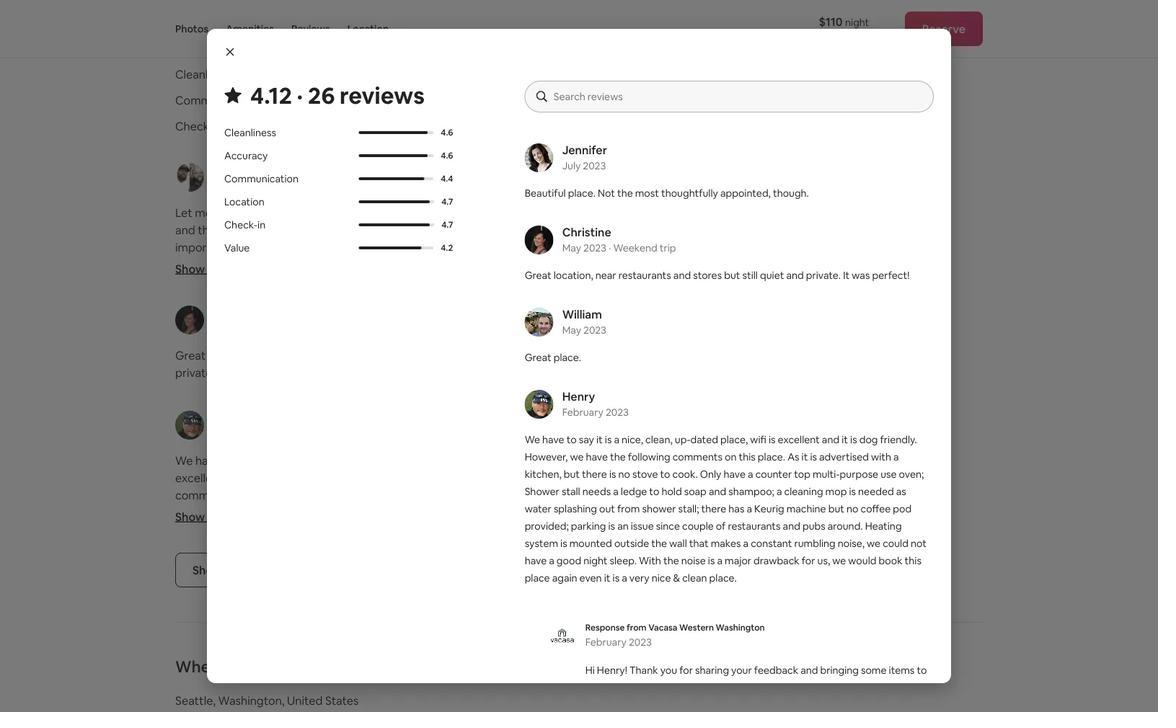 Task type: describe. For each thing, give the bounding box(es) containing it.
out inside let me start off first by saying the property itself is beautiful and the home is new and as pictured. i think after a few very important fixes that it could be a great spot but not at this point. upon getting to the property i was pleasantly surprised until the key wouldn't come out of the door. thought maybe it was a quick fix but it ended in a locksmith having to come out. eileen offered a $50 credit towards dinner while we waited for locksmith(credit never came). locksmith comes and has to completely remove lock from door and then told us we wouldn't have a door that locks until the morning. after the property manager was notified and asked for a replacement, she stopped answering. eventually after being told too book another place and i would be refunded, vacasa managed to find another property in the city so we could finally have a place with locking doors around 11pm
[[323, 274, 342, 289]]

henry image
[[175, 411, 204, 440]]

we for we have to say it is a nice, clean, up-dated place, wifi is excellent and it is dog friendly. however, we have the following comments on this place. as it is advertised with a kitchen, but there is no stove to cook. only have a counter top multi- purpose use oven; shower stall needs a ledge to hold soap and shampoo; a cleaning mop is needed as water splashing out from shower stall; there has a keurig machine but no coffee pod provided; parking is an issue since couple of restaurants and pubs around. heating system is mounted outside the wall that makes a constant rumbling noise, we could not have a good night sleep. with the noise is a major drawback for us, we would book this place again even it is a very nice & clean place.
[[175, 453, 193, 468]]

only for we have to say it is a nice, clean, up-dated place, wifi is excellent and it is dog friendly. however, we have the following comments on this place. as it is advertised with a kitchen, but there is no stove to cook. only have a counter top multi-purpose use oven; shower stall needs a ledge to hold soap and shampoo; a cleaning mop is needed as water splashing out from shower stall; there has a keurig machine but no coffee pod provided; parking is an issue since couple of restaurants and pubs around. heating system is mounted outside the wall that makes a constant rumbling noise, we could not have a good night sleep. with the noise is a major drawback for us, we would book this place again even it is a very nice & clean place.
[[700, 468, 722, 481]]

us, for we have to say it is a nice, clean, up-dated place, wifi is excellent and it is dog friendly. however, we have the following comments on this place. as it is advertised with a kitchen, but there is no stove to cook. only have a counter top multi-purpose use oven; shower stall needs a ledge to hold soap and shampoo; a cleaning mop is needed as water splashing out from shower stall; there has a keurig machine but no coffee pod provided; parking is an issue since couple of restaurants and pubs around. heating system is mounted outside the wall that makes a constant rumbling noise, we could not have a good night sleep. with the noise is a major drawback for us, we would book this place again even it is a very nice & clean place.
[[818, 555, 831, 568]]

0 vertical spatial 4.12 · 26 reviews
[[193, 24, 311, 45]]

shampoo; for we have to say it is a nice, clean, up-dated place, wifi is excellent and it is dog friendly. however, we have the following comments on this place. as it is advertised with a kitchen, but there is no stove to cook. only have a counter top multi-purpose use oven; shower stall needs a ledge to hold soap and shampoo; a cleaning mop is needed as water splashing out from shower stall; there has a keurig machine but no coffee pod provided; parking is an issue since couple of restaurants and pubs around. heating system is mounted outside the wall that makes a constant rumbling noise, we could not have a good night sleep. with the noise is a major drawback for us, we would book this place again even it is a very nice & clean place.
[[729, 486, 775, 499]]

henry
[[562, 389, 595, 404]]

finally
[[412, 430, 443, 445]]

in up ext?
[[729, 523, 738, 537]]

we inside hi henry! thank you for sharing your feedback and bringing some items to our attention that may need some tlc. we have forwarded your feedback to the local staff so they can work to improve the house for future guest
[[769, 682, 784, 695]]

issue for we have to say it is a nice, clean, up-dated place, wifi is excellent and it is dog friendly. however, we have the following comments on this place. as it is advertised with a kitchen, but there is no stove to cook. only have a counter top multi-purpose use oven; shower stall needs a ledge to hold soap and shampoo; a cleaning mop is needed as water splashing out from shower stall; there has a keurig machine but no coffee pod provided; parking is an issue since couple of restaurants and pubs around. heating system is mounted outside the wall that makes a constant rumbling noise, we could not have a good night sleep. with the noise is a major drawback for us, we would book this place again even it is a very nice & clean place.
[[631, 520, 654, 533]]

as for we have to say it is a nice, clean, up-dated place, wifi is excellent and it is dog friendly. however, we have the following comments on this place. as it is advertised with a kitchen, but there is no stove to cook. only have a counter top multi- purpose use oven; shower stall needs a ledge to hold soap and shampoo; a cleaning mop is needed as water splashing out from shower stall; there has a keurig machine but no coffee pod provided; parking is an issue since couple of restaurants and pubs around. heating system is mounted outside the wall that makes a constant rumbling noise, we could not have a good night sleep. with the noise is a major drawback for us, we would book this place again even it is a very nice & clean place.
[[367, 540, 379, 555]]

noise, for we have to say it is a nice, clean, up-dated place, wifi is excellent and it is dog friendly. however, we have the following comments on this place. as it is advertised with a kitchen, but there is no stove to cook. only have a counter top multi- purpose use oven; shower stall needs a ledge to hold soap and shampoo; a cleaning mop is needed as water splashing out from shower stall; there has a keurig machine but no coffee pod provided; parking is an issue since couple of restaurants and pubs around. heating system is mounted outside the wall that makes a constant rumbling noise, we could not have a good night sleep. with the noise is a major drawback for us, we would book this place again even it is a very nice & clean place.
[[345, 609, 376, 624]]

2 vertical spatial had
[[819, 661, 839, 676]]

yourself
[[659, 488, 702, 503]]

kate
[[623, 410, 648, 425]]

restaurants inside the cool looking bed frame has pointy corners (two bruises). there were no instructions in the unit if you had any questions about anything. like a fire ext? the parking for this unit is supposed to be on the street and was not always available because  the location is very busy. many restaurants in the area meant lots of cars. to get to the unit you have to come from the north to turn right onto the street or go through the zeek's pizza parking lot. and the heater?! rumbles and shakes the unit every 4 minutes. it was quite cold in the unit so you had to turn up the heater. the comforter looked old and yellow.
[[616, 592, 676, 607]]

from inside the cool looking bed frame has pointy corners (two bruises). there were no instructions in the unit if you had any questions about anything. like a fire ext? the parking for this unit is supposed to be on the street and was not always available because  the location is very busy. many restaurants in the area meant lots of cars. to get to the unit you have to come from the north to turn right onto the street or go through the zeek's pizza parking lot. and the heater?! rumbles and shakes the unit every 4 minutes. it was quite cold in the unit so you had to turn up the heater. the comforter looked old and yellow.
[[704, 609, 730, 624]]

stores inside list
[[368, 348, 401, 363]]

we have to say it is a nice, clean, up-dated place, wifi is excellent and it is dog friendly. however, we have the following comments on this place. as it is advertised with a kitchen, but there is no stove to cook. only have a counter top multi-purpose use oven; shower stall needs a ledge to hold soap and shampoo; a cleaning mop is needed as water splashing out from shower stall; there has a keurig machine but no coffee pod provided; parking is an issue since couple of restaurants and pubs around. heating system is mounted outside the wall that makes a constant rumbling noise, we could not have a good night sleep. with the noise is a major drawback for us, we would book this place again even it is a very nice & clean place.
[[525, 434, 927, 585]]

sleep. for we have to say it is a nice, clean, up-dated place, wifi is excellent and it is dog friendly. however, we have the following comments on this place. as it is advertised with a kitchen, but there is no stove to cook. only have a counter top multi- purpose use oven; shower stall needs a ledge to hold soap and shampoo; a cleaning mop is needed as water splashing out from shower stall; there has a keurig machine but no coffee pod provided; parking is an issue since couple of restaurants and pubs around. heating system is mounted outside the wall that makes a constant rumbling noise, we could not have a good night sleep. with the noise is a major drawback for us, we would book this place again even it is a very nice & clean place.
[[236, 626, 267, 641]]

location, inside 4.12 · 26 reviews dialog
[[554, 269, 594, 282]]

& for we have to say it is a nice, clean, up-dated place, wifi is excellent and it is dog friendly. however, we have the following comments on this place. as it is advertised with a kitchen, but there is no stove to cook. only have a counter top multi-purpose use oven; shower stall needs a ledge to hold soap and shampoo; a cleaning mop is needed as water splashing out from shower stall; there has a keurig machine but no coffee pod provided; parking is an issue since couple of restaurants and pubs around. heating system is mounted outside the wall that makes a constant rumbling noise, we could not have a good night sleep. with the noise is a major drawback for us, we would book this place again even it is a very nice & clean place.
[[673, 572, 680, 585]]

have inside hi henry! thank you for sharing your feedback and bringing some items to our attention that may need some tlc. we have forwarded your feedback to the local staff so they can work to improve the house for future guest
[[786, 682, 808, 695]]

with for we have to say it is a nice, clean, up-dated place, wifi is excellent and it is dog friendly. however, we have the following comments on this place. as it is advertised with a kitchen, but there is no stove to cook. only have a counter top multi- purpose use oven; shower stall needs a ledge to hold soap and shampoo; a cleaning mop is needed as water splashing out from shower stall; there has a keurig machine but no coffee pod provided; parking is an issue since couple of restaurants and pubs around. heating system is mounted outside the wall that makes a constant rumbling noise, we could not have a good night sleep. with the noise is a major drawback for us, we would book this place again even it is a very nice & clean place.
[[402, 488, 425, 503]]

no
[[724, 488, 739, 503]]

she
[[175, 396, 194, 410]]

thought
[[408, 274, 453, 289]]

did
[[644, 471, 661, 485]]

4.12 inside dialog
[[250, 80, 292, 110]]

0 horizontal spatial some
[[718, 682, 744, 695]]

be inside the cool looking bed frame has pointy corners (two bruises). there were no instructions in the unit if you had any questions about anything. like a fire ext? the parking for this unit is supposed to be on the street and was not always available because  the location is very busy. many restaurants in the area meant lots of cars. to get to the unit you have to come from the north to turn right onto the street or go through the zeek's pizza parking lot. and the heater?! rumbles and shakes the unit every 4 minutes. it was quite cold in the unit so you had to turn up the heater. the comforter looked old and yellow.
[[792, 557, 806, 572]]

unit down many
[[585, 609, 605, 624]]

may inside william may 2023
[[562, 324, 581, 337]]

very inside the cool looking bed frame has pointy corners (two bruises). there were no instructions in the unit if you had any questions about anything. like a fire ext? the parking for this unit is supposed to be on the street and was not always available because  the location is very busy. many restaurants in the area meant lots of cars. to get to the unit you have to come from the north to turn right onto the street or go through the zeek's pizza parking lot. and the heater?! rumbles and shakes the unit every 4 minutes. it was quite cold in the unit so you had to turn up the heater. the comforter looked old and yellow.
[[838, 574, 861, 589]]

while
[[399, 309, 426, 324]]

few
[[446, 222, 466, 237]]

cool
[[608, 505, 631, 520]]

provided; for we have to say it is a nice, clean, up-dated place, wifi is excellent and it is dog friendly. however, we have the following comments on this place. as it is advertised with a kitchen, but there is no stove to cook. only have a counter top multi- purpose use oven; shower stall needs a ledge to hold soap and shampoo; a cleaning mop is needed as water splashing out from shower stall; there has a keurig machine but no coffee pod provided; parking is an issue since couple of restaurants and pubs around. heating system is mounted outside the wall that makes a constant rumbling noise, we could not have a good night sleep. with the noise is a major drawback for us, we would book this place again even it is a very nice & clean place.
[[199, 574, 250, 589]]

1 vertical spatial it
[[218, 365, 225, 380]]

so inside the cool looking bed frame has pointy corners (two bruises). there were no instructions in the unit if you had any questions about anything. like a fire ext? the parking for this unit is supposed to be on the street and was not always available because  the location is very busy. many restaurants in the area meant lots of cars. to get to the unit you have to come from the north to turn right onto the street or go through the zeek's pizza parking lot. and the heater?! rumbles and shakes the unit every 4 minutes. it was quite cold in the unit so you had to turn up the heater. the comforter looked old and yellow.
[[782, 661, 795, 676]]

couple for we have to say it is a nice, clean, up-dated place, wifi is excellent and it is dog friendly. however, we have the following comments on this place. as it is advertised with a kitchen, but there is no stove to cook. only have a counter top multi-purpose use oven; shower stall needs a ledge to hold soap and shampoo; a cleaning mop is needed as water splashing out from shower stall; there has a keurig machine but no coffee pod provided; parking is an issue since couple of restaurants and pubs around. heating system is mounted outside the wall that makes a constant rumbling noise, we could not have a good night sleep. with the noise is a major drawback for us, we would book this place again even it is a very nice & clean place.
[[682, 520, 714, 533]]

more down dry
[[617, 510, 646, 524]]

seattle, washington, united states
[[175, 694, 359, 708]]

i down the "great"
[[366, 257, 369, 272]]

have inside the cool looking bed frame has pointy corners (two bruises). there were no instructions in the unit if you had any questions about anything. like a fire ext? the parking for this unit is supposed to be on the street and was not always available because  the location is very busy. many restaurants in the area meant lots of cars. to get to the unit you have to come from the north to turn right onto the street or go through the zeek's pizza parking lot. and the heater?! rumbles and shakes the unit every 4 minutes. it was quite cold in the unit so you had to turn up the heater. the comforter looked old and yellow.
[[630, 609, 655, 624]]

night inside $110 night
[[846, 16, 870, 28]]

check-in inside 4.12 · 26 reviews dialog
[[224, 219, 266, 232]]

parking for we have to say it is a nice, clean, up-dated place, wifi is excellent and it is dog friendly. however, we have the following comments on this place. as it is advertised with a kitchen, but there is no stove to cook. only have a counter top multi- purpose use oven; shower stall needs a ledge to hold soap and shampoo; a cleaning mop is needed as water splashing out from shower stall; there has a keurig machine but no coffee pod provided; parking is an issue since couple of restaurants and pubs around. heating system is mounted outside the wall that makes a constant rumbling noise, we could not have a good night sleep. with the noise is a major drawback for us, we would book this place again even it is a very nice & clean place.
[[252, 574, 292, 589]]

location, inside great location, near restaurants and stores but still quiet and private. it was perfect!
[[208, 348, 254, 363]]

after
[[438, 361, 466, 376]]

was inside 4.12 · 26 reviews dialog
[[852, 269, 870, 282]]

refunded,
[[330, 413, 382, 428]]

2023 inside henry february 2023
[[606, 406, 629, 419]]

as for we have to say it is a nice, clean, up-dated place, wifi is excellent and it is dog friendly. however, we have the following comments on this place. as it is advertised with a kitchen, but there is no stove to cook. only have a counter top multi- purpose use oven; shower stall needs a ledge to hold soap and shampoo; a cleaning mop is needed as water splashing out from shower stall; there has a keurig machine but no coffee pod provided; parking is an issue since couple of restaurants and pubs around. heating system is mounted outside the wall that makes a constant rumbling noise, we could not have a good night sleep. with the noise is a major drawback for us, we would book this place again even it is a very nice & clean place.
[[307, 488, 320, 503]]

unit left every
[[805, 644, 826, 659]]

in right cold
[[727, 661, 737, 676]]

very inside we have to say it is a nice, clean, up-dated place, wifi is excellent and it is dog friendly. however, we have the following comments on this place. as it is advertised with a kitchen, but there is no stove to cook. only have a counter top multi-purpose use oven; shower stall needs a ledge to hold soap and shampoo; a cleaning mop is needed as water splashing out from shower stall; there has a keurig machine but no coffee pod provided; parking is an issue since couple of restaurants and pubs around. heating system is mounted outside the wall that makes a constant rumbling noise, we could not have a good night sleep. with the noise is a major drawback for us, we would book this place again even it is a very nice & clean place.
[[630, 572, 650, 585]]

perfect! inside 4.12 · 26 reviews dialog
[[873, 269, 910, 282]]

locksmith
[[335, 326, 390, 341]]

clean, for we have to say it is a nice, clean, up-dated place, wifi is excellent and it is dog friendly. however, we have the following comments on this place. as it is advertised with a kitchen, but there is no stove to cook. only have a counter top multi- purpose use oven; shower stall needs a ledge to hold soap and shampoo; a cleaning mop is needed as water splashing out from shower stall; there has a keurig machine but no coffee pod provided; parking is an issue since couple of restaurants and pubs around. heating system is mounted outside the wall that makes a constant rumbling noise, we could not have a good night sleep. with the noise is a major drawback for us, we would book this place again even it is a very nice & clean place.
[[313, 453, 344, 468]]

0 horizontal spatial near
[[256, 348, 280, 363]]

0 vertical spatial communication
[[175, 93, 260, 107]]

weekend inside 4.12 · 26 reviews dialog
[[614, 242, 658, 255]]

weekend inside kate february 2023 · weekend trip
[[696, 427, 740, 440]]

being
[[388, 396, 419, 410]]

us
[[435, 344, 446, 358]]

had inside bathroom floods a lot. i tried moving the mat away from the drain. that did nothing. you had to squeegee the floor before you could dry yourself off. no place to hang towels either.
[[732, 471, 752, 485]]

a inside the cool looking bed frame has pointy corners (two bruises). there were no instructions in the unit if you had any questions about anything. like a fire ext? the parking for this unit is supposed to be on the street and was not always available because  the location is very busy. many restaurants in the area meant lots of cars. to get to the unit you have to come from the north to turn right onto the street or go through the zeek's pizza parking lot. and the heater?! rumbles and shakes the unit every 4 minutes. it was quite cold in the unit so you had to turn up the heater. the comforter looked old and yellow.
[[695, 540, 701, 555]]

still inside list
[[424, 348, 442, 363]]

they
[[676, 699, 697, 712]]

off.
[[704, 488, 721, 503]]

place. down william may 2023
[[554, 351, 581, 364]]

reserve button
[[905, 12, 983, 46]]

corners
[[790, 505, 830, 520]]

book for we have to say it is a nice, clean, up-dated place, wifi is excellent and it is dog friendly. however, we have the following comments on this place. as it is advertised with a kitchen, but there is no stove to cook. only have a counter top multi- purpose use oven; shower stall needs a ledge to hold soap and shampoo; a cleaning mop is needed as water splashing out from shower stall; there has a keurig machine but no coffee pod provided; parking is an issue since couple of restaurants and pubs around. heating system is mounted outside the wall that makes a constant rumbling noise, we could not have a good night sleep. with the noise is a major drawback for us, we would book this place again even it is a very nice & clean place.
[[228, 644, 256, 659]]

unit left if at right
[[761, 523, 781, 537]]

2023 inside response from vacasa western washington february 2023
[[629, 636, 652, 649]]

0 vertical spatial some
[[861, 664, 887, 677]]

not inside we have to say it is a nice, clean, up-dated place, wifi is excellent and it is dog friendly. however, we have the following comments on this place. as it is advertised with a kitchen, but there is no stove to cook. only have a counter top multi-purpose use oven; shower stall needs a ledge to hold soap and shampoo; a cleaning mop is needed as water splashing out from shower stall; there has a keurig machine but no coffee pod provided; parking is an issue since couple of restaurants and pubs around. heating system is mounted outside the wall that makes a constant rumbling noise, we could not have a good night sleep. with the noise is a major drawback for us, we would book this place again even it is a very nice & clean place.
[[911, 537, 927, 550]]

in up doors on the bottom left of page
[[293, 430, 302, 445]]

william image
[[525, 308, 554, 337]]

heater.
[[585, 678, 622, 693]]

with inside let me start off first by saying the property itself is beautiful and the home is new and as pictured. i think after a few very important fixes that it could be a great spot but not at this point. upon getting to the property i was pleasantly surprised until the key wouldn't come out of the door. thought maybe it was a quick fix but it ended in a locksmith having to come out. eileen offered a $50 credit towards dinner while we waited for locksmith(credit never came). locksmith comes and has to completely remove lock from door and then told us we wouldn't have a door that locks until the morning. after the property manager was notified and asked for a replacement, she stopped answering. eventually after being told too book another place and i would be refunded, vacasa managed to find another property in the city so we could finally have a place with locking doors around 11pm
[[207, 448, 230, 462]]

thoughtfully
[[662, 187, 718, 200]]

nice, for we have to say it is a nice, clean, up-dated place, wifi is excellent and it is dog friendly. however, we have the following comments on this place. as it is advertised with a kitchen, but there is no stove to cook. only have a counter top multi- purpose use oven; shower stall needs a ledge to hold soap and shampoo; a cleaning mop is needed as water splashing out from shower stall; there has a keurig machine but no coffee pod provided; parking is an issue since couple of restaurants and pubs around. heating system is mounted outside the wall that makes a constant rumbling noise, we could not have a good night sleep. with the noise is a major drawback for us, we would book this place again even it is a very nice & clean place.
[[286, 453, 311, 468]]

henry image inside list
[[175, 411, 204, 440]]

you'll
[[229, 657, 268, 677]]

staff
[[639, 699, 661, 712]]

26 inside button
[[239, 563, 253, 578]]

show more button for point.
[[175, 261, 248, 276]]

not inside let me start off first by saying the property itself is beautiful and the home is new and as pictured. i think after a few very important fixes that it could be a great spot but not at this point. upon getting to the property i was pleasantly surprised until the key wouldn't come out of the door. thought maybe it was a quick fix but it ended in a locksmith having to come out. eileen offered a $50 credit towards dinner while we waited for locksmith(credit never came). locksmith comes and has to completely remove lock from door and then told us we wouldn't have a door that locks until the morning. after the property manager was notified and asked for a replacement, she stopped answering. eventually after being told too book another place and i would be refunded, vacasa managed to find another property in the city so we could finally have a place with locking doors around 11pm
[[429, 240, 447, 255]]

show more button down dry
[[585, 510, 657, 524]]

0 horizontal spatial feedback
[[755, 664, 799, 677]]

keurig for we have to say it is a nice, clean, up-dated place, wifi is excellent and it is dog friendly. however, we have the following comments on this place. as it is advertised with a kitchen, but there is no stove to cook. only have a counter top multi-purpose use oven; shower stall needs a ledge to hold soap and shampoo; a cleaning mop is needed as water splashing out from shower stall; there has a keurig machine but no coffee pod provided; parking is an issue since couple of restaurants and pubs around. heating system is mounted outside the wall that makes a constant rumbling noise, we could not have a good night sleep. with the noise is a major drawback for us, we would book this place again even it is a very nice & clean place.
[[755, 503, 785, 516]]

4.6 for accuracy
[[441, 150, 453, 161]]

cleaning for we have to say it is a nice, clean, up-dated place, wifi is excellent and it is dog friendly. however, we have the following comments on this place. as it is advertised with a kitchen, but there is no stove to cook. only have a counter top multi-purpose use oven; shower stall needs a ledge to hold soap and shampoo; a cleaning mop is needed as water splashing out from shower stall; there has a keurig machine but no coffee pod provided; parking is an issue since couple of restaurants and pubs around. heating system is mounted outside the wall that makes a constant rumbling noise, we could not have a good night sleep. with the noise is a major drawback for us, we would book this place again even it is a very nice & clean place.
[[785, 486, 824, 499]]

lots
[[773, 592, 793, 607]]

of inside the cool looking bed frame has pointy corners (two bruises). there were no instructions in the unit if you had any questions about anything. like a fire ext? the parking for this unit is supposed to be on the street and was not always available because  the location is very busy. many restaurants in the area meant lots of cars. to get to the unit you have to come from the north to turn right onto the street or go through the zeek's pizza parking lot. and the heater?! rumbles and shakes the unit every 4 minutes. it was quite cold in the unit so you had to turn up the heater. the comforter looked old and yellow.
[[795, 592, 807, 607]]

advertised for we have to say it is a nice, clean, up-dated place, wifi is excellent and it is dog friendly. however, we have the following comments on this place. as it is advertised with a kitchen, but there is no stove to cook. only have a counter top multi- purpose use oven; shower stall needs a ledge to hold soap and shampoo; a cleaning mop is needed as water splashing out from shower stall; there has a keurig machine but no coffee pod provided; parking is an issue since couple of restaurants and pubs around. heating system is mounted outside the wall that makes a constant rumbling noise, we could not have a good night sleep. with the noise is a major drawback for us, we would book this place again even it is a very nice & clean place.
[[343, 488, 400, 503]]

cook. for we have to say it is a nice, clean, up-dated place, wifi is excellent and it is dog friendly. however, we have the following comments on this place. as it is advertised with a kitchen, but there is no stove to cook. only have a counter top multi-purpose use oven; shower stall needs a ledge to hold soap and shampoo; a cleaning mop is needed as water splashing out from shower stall; there has a keurig machine but no coffee pod provided; parking is an issue since couple of restaurants and pubs around. heating system is mounted outside the wall that makes a constant rumbling noise, we could not have a good night sleep. with the noise is a major drawback for us, we would book this place again even it is a very nice & clean place.
[[673, 468, 698, 481]]

keurig for we have to say it is a nice, clean, up-dated place, wifi is excellent and it is dog friendly. however, we have the following comments on this place. as it is advertised with a kitchen, but there is no stove to cook. only have a counter top multi- purpose use oven; shower stall needs a ledge to hold soap and shampoo; a cleaning mop is needed as water splashing out from shower stall; there has a keurig machine but no coffee pod provided; parking is an issue since couple of restaurants and pubs around. heating system is mounted outside the wall that makes a constant rumbling noise, we could not have a good night sleep. with the noise is a major drawback for us, we would book this place again even it is a very nice & clean place.
[[332, 557, 366, 572]]

not inside the we have to say it is a nice, clean, up-dated place, wifi is excellent and it is dog friendly. however, we have the following comments on this place. as it is advertised with a kitchen, but there is no stove to cook. only have a counter top multi- purpose use oven; shower stall needs a ledge to hold soap and shampoo; a cleaning mop is needed as water splashing out from shower stall; there has a keurig machine but no coffee pod provided; parking is an issue since couple of restaurants and pubs around. heating system is mounted outside the wall that makes a constant rumbling noise, we could not have a good night sleep. with the noise is a major drawback for us, we would book this place again even it is a very nice & clean place.
[[429, 609, 447, 624]]

1 vertical spatial until
[[343, 361, 366, 376]]

friendly. for we have to say it is a nice, clean, up-dated place, wifi is excellent and it is dog friendly. however, we have the following comments on this place. as it is advertised with a kitchen, but there is no stove to cook. only have a counter top multi- purpose use oven; shower stall needs a ledge to hold soap and shampoo; a cleaning mop is needed as water splashing out from shower stall; there has a keurig machine but no coffee pod provided; parking is an issue since couple of restaurants and pubs around. heating system is mounted outside the wall that makes a constant rumbling noise, we could not have a good night sleep. with the noise is a major drawback for us, we would book this place again even it is a very nice & clean place.
[[292, 471, 335, 485]]

us, for we have to say it is a nice, clean, up-dated place, wifi is excellent and it is dog friendly. however, we have the following comments on this place. as it is advertised with a kitchen, but there is no stove to cook. only have a counter top multi- purpose use oven; shower stall needs a ledge to hold soap and shampoo; a cleaning mop is needed as water splashing out from shower stall; there has a keurig machine but no coffee pod provided; parking is an issue since couple of restaurants and pubs around. heating system is mounted outside the wall that makes a constant rumbling noise, we could not have a good night sleep. with the noise is a major drawback for us, we would book this place again even it is a very nice & clean place.
[[474, 626, 488, 641]]

0 horizontal spatial come
[[291, 274, 321, 289]]

· inside kate february 2023 · weekend trip
[[691, 427, 694, 440]]

ledge for we have to say it is a nice, clean, up-dated place, wifi is excellent and it is dog friendly. however, we have the following comments on this place. as it is advertised with a kitchen, but there is no stove to cook. only have a counter top multi-purpose use oven; shower stall needs a ledge to hold soap and shampoo; a cleaning mop is needed as water splashing out from shower stall; there has a keurig machine but no coffee pod provided; parking is an issue since couple of restaurants and pubs around. heating system is mounted outside the wall that makes a constant rumbling noise, we could not have a good night sleep. with the noise is a major drawback for us, we would book this place again even it is a very nice & clean place.
[[621, 486, 647, 499]]

0 vertical spatial after
[[408, 222, 434, 237]]

beautiful place. not the most thoughtfully appointed, though.
[[525, 187, 809, 200]]

restaurants inside the we have to say it is a nice, clean, up-dated place, wifi is excellent and it is dog friendly. however, we have the following comments on this place. as it is advertised with a kitchen, but there is no stove to cook. only have a counter top multi- purpose use oven; shower stall needs a ledge to hold soap and shampoo; a cleaning mop is needed as water splashing out from shower stall; there has a keurig machine but no coffee pod provided; parking is an issue since couple of restaurants and pubs around. heating system is mounted outside the wall that makes a constant rumbling noise, we could not have a good night sleep. with the noise is a major drawback for us, we would book this place again even it is a very nice & clean place.
[[432, 574, 492, 589]]

all
[[225, 563, 237, 578]]

be down pictured.
[[325, 240, 339, 255]]

outside for we have to say it is a nice, clean, up-dated place, wifi is excellent and it is dog friendly. however, we have the following comments on this place. as it is advertised with a kitchen, but there is no stove to cook. only have a counter top multi-purpose use oven; shower stall needs a ledge to hold soap and shampoo; a cleaning mop is needed as water splashing out from shower stall; there has a keurig machine but no coffee pod provided; parking is an issue since couple of restaurants and pubs around. heating system is mounted outside the wall that makes a constant rumbling noise, we could not have a good night sleep. with the noise is a major drawback for us, we would book this place again even it is a very nice & clean place.
[[615, 537, 649, 550]]

united
[[287, 694, 323, 708]]

has inside the cool looking bed frame has pointy corners (two bruises). there were no instructions in the unit if you had any questions about anything. like a fire ext? the parking for this unit is supposed to be on the street and was not always available because  the location is very busy. many restaurants in the area meant lots of cars. to get to the unit you have to come from the north to turn right onto the street or go through the zeek's pizza parking lot. and the heater?! rumbles and shakes the unit every 4 minutes. it was quite cold in the unit so you had to turn up the heater. the comforter looked old and yellow.
[[732, 505, 751, 520]]

so inside hi henry! thank you for sharing your feedback and bringing some items to our attention that may need some tlc. we have forwarded your feedback to the local staff so they can work to improve the house for future guest
[[663, 699, 674, 712]]

could inside we have to say it is a nice, clean, up-dated place, wifi is excellent and it is dog friendly. however, we have the following comments on this place. as it is advertised with a kitchen, but there is no stove to cook. only have a counter top multi-purpose use oven; shower stall needs a ledge to hold soap and shampoo; a cleaning mop is needed as water splashing out from shower stall; there has a keurig machine but no coffee pod provided; parking is an issue since couple of restaurants and pubs around. heating system is mounted outside the wall that makes a constant rumbling noise, we could not have a good night sleep. with the noise is a major drawback for us, we would book this place again even it is a very nice & clean place.
[[883, 537, 909, 550]]

place inside bathroom floods a lot. i tried moving the mat away from the drain. that did nothing. you had to squeegee the floor before you could dry yourself off. no place to hang towels either.
[[741, 488, 770, 503]]

that down new
[[259, 240, 281, 255]]

lot.
[[687, 453, 710, 468]]

machine for we have to say it is a nice, clean, up-dated place, wifi is excellent and it is dog friendly. however, we have the following comments on this place. as it is advertised with a kitchen, but there is no stove to cook. only have a counter top multi- purpose use oven; shower stall needs a ledge to hold soap and shampoo; a cleaning mop is needed as water splashing out from shower stall; there has a keurig machine but no coffee pod provided; parking is an issue since couple of restaurants and pubs around. heating system is mounted outside the wall that makes a constant rumbling noise, we could not have a good night sleep. with the noise is a major drawback for us, we would book this place again even it is a very nice & clean place.
[[369, 557, 414, 572]]

splashing for we have to say it is a nice, clean, up-dated place, wifi is excellent and it is dog friendly. however, we have the following comments on this place. as it is advertised with a kitchen, but there is no stove to cook. only have a counter top multi-purpose use oven; shower stall needs a ledge to hold soap and shampoo; a cleaning mop is needed as water splashing out from shower stall; there has a keurig machine but no coffee pod provided; parking is an issue since couple of restaurants and pubs around. heating system is mounted outside the wall that makes a constant rumbling noise, we could not have a good night sleep. with the noise is a major drawback for us, we would book this place again even it is a very nice & clean place.
[[554, 503, 597, 516]]

2 the from the top
[[585, 557, 605, 572]]

0 vertical spatial cleanliness
[[175, 67, 235, 81]]

1 vertical spatial turn
[[856, 661, 878, 676]]

say for we have to say it is a nice, clean, up-dated place, wifi is excellent and it is dog friendly. however, we have the following comments on this place. as it is advertised with a kitchen, but there is no stove to cook. only have a counter top multi-purpose use oven; shower stall needs a ledge to hold soap and shampoo; a cleaning mop is needed as water splashing out from shower stall; there has a keurig machine but no coffee pod provided; parking is an issue since couple of restaurants and pubs around. heating system is mounted outside the wall that makes a constant rumbling noise, we could not have a good night sleep. with the noise is a major drawback for us, we would book this place again even it is a very nice & clean place.
[[579, 434, 594, 447]]

in up lucy
[[213, 119, 222, 133]]

let me start off first by saying the property itself is beautiful and the home is new and as pictured. i think after a few very important fixes that it could be a great spot but not at this point. upon getting to the property i was pleasantly surprised until the key wouldn't come out of the door. thought maybe it was a quick fix but it ended in a locksmith having to come out. eileen offered a $50 credit towards dinner while we waited for locksmith(credit never came). locksmith comes and has to completely remove lock from door and then told us we wouldn't have a door that locks until the morning. after the property manager was notified and asked for a replacement, she stopped answering. eventually after being told too book another place and i would be refunded, vacasa managed to find another property in the city so we could finally have a place with locking doors around 11pm
[[175, 205, 502, 462]]

from inside bathroom floods a lot. i tried moving the mat away from the drain. that did nothing. you had to squeegee the floor before you could dry yourself off. no place to hang towels either.
[[862, 453, 887, 468]]

in inside 4.12 · 26 reviews dialog
[[258, 219, 266, 232]]

could inside the we have to say it is a nice, clean, up-dated place, wifi is excellent and it is dog friendly. however, we have the following comments on this place. as it is advertised with a kitchen, but there is no stove to cook. only have a counter top multi- purpose use oven; shower stall needs a ledge to hold soap and shampoo; a cleaning mop is needed as water splashing out from shower stall; there has a keurig machine but no coffee pod provided; parking is an issue since couple of restaurants and pubs around. heating system is mounted outside the wall that makes a constant rumbling noise, we could not have a good night sleep. with the noise is a major drawback for us, we would book this place again even it is a very nice & clean place.
[[397, 609, 426, 624]]

place inside the we have to say it is a nice, clean, up-dated place, wifi is excellent and it is dog friendly. however, we have the following comments on this place. as it is advertised with a kitchen, but there is no stove to cook. only have a counter top multi- purpose use oven; shower stall needs a ledge to hold soap and shampoo; a cleaning mop is needed as water splashing out from shower stall; there has a keurig machine but no coffee pod provided; parking is an issue since couple of restaurants and pubs around. heating system is mounted outside the wall that makes a constant rumbling noise, we could not have a good night sleep. with the noise is a major drawback for us, we would book this place again even it is a very nice & clean place.
[[280, 644, 309, 659]]

anything.
[[619, 540, 668, 555]]

show all 26 reviews button
[[175, 553, 314, 588]]

jennifer
[[562, 142, 607, 157]]

communication inside 4.12 · 26 reviews dialog
[[224, 172, 299, 185]]

4.6 for cleanliness
[[441, 127, 453, 138]]

0 horizontal spatial turn
[[799, 609, 821, 624]]

near inside 4.12 · 26 reviews dialog
[[596, 269, 617, 282]]

itself
[[406, 205, 432, 220]]

very inside the we have to say it is a nice, clean, up-dated place, wifi is excellent and it is dog friendly. however, we have the following comments on this place. as it is advertised with a kitchen, but there is no stove to cook. only have a counter top multi- purpose use oven; shower stall needs a ledge to hold soap and shampoo; a cleaning mop is needed as water splashing out from shower stall; there has a keurig machine but no coffee pod provided; parking is an issue since couple of restaurants and pubs around. heating system is mounted outside the wall that makes a constant rumbling noise, we could not have a good night sleep. with the noise is a major drawback for us, we would book this place again even it is a very nice & clean place.
[[399, 644, 422, 659]]

stores inside 4.12 · 26 reviews dialog
[[693, 269, 722, 282]]

1 vertical spatial feedback
[[885, 682, 929, 695]]

you inside bathroom floods a lot. i tried moving the mat away from the drain. that did nothing. you had to squeegee the floor before you could dry yourself off. no place to hang towels either.
[[585, 488, 604, 503]]

1 vertical spatial told
[[421, 396, 442, 410]]

door.
[[378, 274, 405, 289]]

Search reviews, Press 'Enter' to search text field
[[554, 89, 920, 104]]

has inside the we have to say it is a nice, clean, up-dated place, wifi is excellent and it is dog friendly. however, we have the following comments on this place. as it is advertised with a kitchen, but there is no stove to cook. only have a counter top multi- purpose use oven; shower stall needs a ledge to hold soap and shampoo; a cleaning mop is needed as water splashing out from shower stall; there has a keurig machine but no coffee pod provided; parking is an issue since couple of restaurants and pubs around. heating system is mounted outside the wall that makes a constant rumbling noise, we could not have a good night sleep. with the noise is a major drawback for us, we would book this place again even it is a very nice & clean place.
[[303, 557, 321, 572]]

february inside response from vacasa western washington february 2023
[[586, 636, 627, 649]]

manager
[[225, 378, 273, 393]]

couple for we have to say it is a nice, clean, up-dated place, wifi is excellent and it is dog friendly. however, we have the following comments on this place. as it is advertised with a kitchen, but there is no stove to cook. only have a counter top multi- purpose use oven; shower stall needs a ledge to hold soap and shampoo; a cleaning mop is needed as water splashing out from shower stall; there has a keurig machine but no coffee pod provided; parking is an issue since couple of restaurants and pubs around. heating system is mounted outside the wall that makes a constant rumbling noise, we could not have a good night sleep. with the noise is a major drawback for us, we would book this place again even it is a very nice & clean place.
[[379, 574, 415, 589]]

0 horizontal spatial until
[[175, 274, 198, 289]]

comes
[[393, 326, 428, 341]]

i inside bathroom floods a lot. i tried moving the mat away from the drain. that did nothing. you had to squeegee the floor before you could dry yourself off. no place to hang towels either.
[[712, 453, 715, 468]]

shower for we have to say it is a nice, clean, up-dated place, wifi is excellent and it is dog friendly. however, we have the following comments on this place. as it is advertised with a kitchen, but there is no stove to cook. only have a counter top multi-purpose use oven; shower stall needs a ledge to hold soap and shampoo; a cleaning mop is needed as water splashing out from shower stall; there has a keurig machine but no coffee pod provided; parking is an issue since couple of restaurants and pubs around. heating system is mounted outside the wall that makes a constant rumbling noise, we could not have a good night sleep. with the noise is a major drawback for us, we would book this place again even it is a very nice & clean place.
[[642, 503, 676, 516]]

from inside the we have to say it is a nice, clean, up-dated place, wifi is excellent and it is dog friendly. however, we have the following comments on this place. as it is advertised with a kitchen, but there is no stove to cook. only have a counter top multi- purpose use oven; shower stall needs a ledge to hold soap and shampoo; a cleaning mop is needed as water splashing out from shower stall; there has a keurig machine but no coffee pod provided; parking is an issue since couple of restaurants and pubs around. heating system is mounted outside the wall that makes a constant rumbling noise, we could not have a good night sleep. with the noise is a major drawback for us, we would book this place again even it is a very nice & clean place.
[[175, 557, 201, 572]]

0 horizontal spatial private.
[[175, 365, 215, 380]]

value
[[224, 242, 250, 255]]

soap for we have to say it is a nice, clean, up-dated place, wifi is excellent and it is dog friendly. however, we have the following comments on this place. as it is advertised with a kitchen, but there is no stove to cook. only have a counter top multi-purpose use oven; shower stall needs a ledge to hold soap and shampoo; a cleaning mop is needed as water splashing out from shower stall; there has a keurig machine but no coffee pod provided; parking is an issue since couple of restaurants and pubs around. heating system is mounted outside the wall that makes a constant rumbling noise, we could not have a good night sleep. with the noise is a major drawback for us, we would book this place again even it is a very nice & clean place.
[[684, 486, 707, 499]]

by
[[284, 205, 297, 220]]

get
[[852, 592, 870, 607]]

show more up the about
[[585, 510, 646, 524]]

restaurants inside we have to say it is a nice, clean, up-dated place, wifi is excellent and it is dog friendly. however, we have the following comments on this place. as it is advertised with a kitchen, but there is no stove to cook. only have a counter top multi-purpose use oven; shower stall needs a ledge to hold soap and shampoo; a cleaning mop is needed as water splashing out from shower stall; there has a keurig machine but no coffee pod provided; parking is an issue since couple of restaurants and pubs around. heating system is mounted outside the wall that makes a constant rumbling noise, we could not have a good night sleep. with the noise is a major drawback for us, we would book this place again even it is a very nice & clean place.
[[728, 520, 781, 533]]

comments for we have to say it is a nice, clean, up-dated place, wifi is excellent and it is dog friendly. however, we have the following comments on this place. as it is advertised with a kitchen, but there is no stove to cook. only have a counter top multi-purpose use oven; shower stall needs a ledge to hold soap and shampoo; a cleaning mop is needed as water splashing out from shower stall; there has a keurig machine but no coffee pod provided; parking is an issue since couple of restaurants and pubs around. heating system is mounted outside the wall that makes a constant rumbling noise, we could not have a good night sleep. with the noise is a major drawback for us, we would book this place again even it is a very nice & clean place.
[[673, 451, 723, 464]]

with for we have to say it is a nice, clean, up-dated place, wifi is excellent and it is dog friendly. however, we have the following comments on this place. as it is advertised with a kitchen, but there is no stove to cook. only have a counter top multi-purpose use oven; shower stall needs a ledge to hold soap and shampoo; a cleaning mop is needed as water splashing out from shower stall; there has a keurig machine but no coffee pod provided; parking is an issue since couple of restaurants and pubs around. heating system is mounted outside the wall that makes a constant rumbling noise, we could not have a good night sleep. with the noise is a major drawback for us, we would book this place again even it is a very nice & clean place.
[[639, 555, 661, 568]]

place. up squeegee
[[758, 451, 786, 464]]

oven; for we have to say it is a nice, clean, up-dated place, wifi is excellent and it is dog friendly. however, we have the following comments on this place. as it is advertised with a kitchen, but there is no stove to cook. only have a counter top multi- purpose use oven; shower stall needs a ledge to hold soap and shampoo; a cleaning mop is needed as water splashing out from shower stall; there has a keurig machine but no coffee pod provided; parking is an issue since couple of restaurants and pubs around. heating system is mounted outside the wall that makes a constant rumbling noise, we could not have a good night sleep. with the noise is a major drawback for us, we would book this place again even it is a very nice & clean place.
[[243, 523, 272, 537]]

property down the "great"
[[316, 257, 364, 272]]

location button
[[348, 0, 389, 58]]

needs for we have to say it is a nice, clean, up-dated place, wifi is excellent and it is dog friendly. however, we have the following comments on this place. as it is advertised with a kitchen, but there is no stove to cook. only have a counter top multi- purpose use oven; shower stall needs a ledge to hold soap and shampoo; a cleaning mop is needed as water splashing out from shower stall; there has a keurig machine but no coffee pod provided; parking is an issue since couple of restaurants and pubs around. heating system is mounted outside the wall that makes a constant rumbling noise, we could not have a good night sleep. with the noise is a major drawback for us, we would book this place again even it is a very nice & clean place.
[[340, 523, 373, 537]]

waited
[[447, 309, 483, 324]]

of inside we have to say it is a nice, clean, up-dated place, wifi is excellent and it is dog friendly. however, we have the following comments on this place. as it is advertised with a kitchen, but there is no stove to cook. only have a counter top multi-purpose use oven; shower stall needs a ledge to hold soap and shampoo; a cleaning mop is needed as water splashing out from shower stall; there has a keurig machine but no coffee pod provided; parking is an issue since couple of restaurants and pubs around. heating system is mounted outside the wall that makes a constant rumbling noise, we could not have a good night sleep. with the noise is a major drawback for us, we would book this place again even it is a very nice & clean place.
[[716, 520, 726, 533]]

for inside the cool looking bed frame has pointy corners (two bruises). there were no instructions in the unit if you had any questions about anything. like a fire ext? the parking for this unit is supposed to be on the street and was not always available because  the location is very busy. many restaurants in the area meant lots of cars. to get to the unit you have to come from the north to turn right onto the street or go through the zeek's pizza parking lot. and the heater?! rumbles and shakes the unit every 4 minutes. it was quite cold in the unit so you had to turn up the heater. the comforter looked old and yellow.
[[651, 557, 666, 572]]

response
[[586, 623, 625, 634]]

heating for we have to say it is a nice, clean, up-dated place, wifi is excellent and it is dog friendly. however, we have the following comments on this place. as it is advertised with a kitchen, but there is no stove to cook. only have a counter top multi- purpose use oven; shower stall needs a ledge to hold soap and shampoo; a cleaning mop is needed as water splashing out from shower stall; there has a keurig machine but no coffee pod provided; parking is an issue since couple of restaurants and pubs around. heating system is mounted outside the wall that makes a constant rumbling noise, we could not have a good night sleep. with the noise is a major drawback for us, we would book this place again even it is a very nice & clean place.
[[269, 592, 311, 607]]

so inside let me start off first by saying the property itself is beautiful and the home is new and as pictured. i think after a few very important fixes that it could be a great spot but not at this point. upon getting to the property i was pleasantly surprised until the key wouldn't come out of the door. thought maybe it was a quick fix but it ended in a locksmith having to come out. eileen offered a $50 credit towards dinner while we waited for locksmith(credit never came). locksmith comes and has to completely remove lock from door and then told us we wouldn't have a door that locks until the morning. after the property manager was notified and asked for a replacement, she stopped answering. eventually after being told too book another place and i would be refunded, vacasa managed to find another property in the city so we could finally have a place with locking doors around 11pm
[[347, 430, 359, 445]]

be down eventually
[[314, 413, 328, 428]]

important
[[175, 240, 229, 255]]

excellent for we have to say it is a nice, clean, up-dated place, wifi is excellent and it is dog friendly. however, we have the following comments on this place. as it is advertised with a kitchen, but there is no stove to cook. only have a counter top multi- purpose use oven; shower stall needs a ledge to hold soap and shampoo; a cleaning mop is needed as water splashing out from shower stall; there has a keurig machine but no coffee pod provided; parking is an issue since couple of restaurants and pubs around. heating system is mounted outside the wall that makes a constant rumbling noise, we could not have a good night sleep. with the noise is a major drawback for us, we would book this place again even it is a very nice & clean place.
[[175, 471, 223, 485]]

where
[[175, 657, 225, 677]]

following for we have to say it is a nice, clean, up-dated place, wifi is excellent and it is dog friendly. however, we have the following comments on this place. as it is advertised with a kitchen, but there is no stove to cook. only have a counter top multi- purpose use oven; shower stall needs a ledge to hold soap and shampoo; a cleaning mop is needed as water splashing out from shower stall; there has a keurig machine but no coffee pod provided; parking is an issue since couple of restaurants and pubs around. heating system is mounted outside the wall that makes a constant rumbling noise, we could not have a good night sleep. with the noise is a major drawback for us, we would book this place again even it is a very nice & clean place.
[[455, 471, 504, 485]]

parking for we have to say it is a nice, clean, up-dated place, wifi is excellent and it is dog friendly. however, we have the following comments on this place. as it is advertised with a kitchen, but there is no stove to cook. only have a counter top multi-purpose use oven; shower stall needs a ledge to hold soap and shampoo; a cleaning mop is needed as water splashing out from shower stall; there has a keurig machine but no coffee pod provided; parking is an issue since couple of restaurants and pubs around. heating system is mounted outside the wall that makes a constant rumbling noise, we could not have a good night sleep. with the noise is a major drawback for us, we would book this place again even it is a very nice & clean place.
[[571, 520, 606, 533]]

coffee for we have to say it is a nice, clean, up-dated place, wifi is excellent and it is dog friendly. however, we have the following comments on this place. as it is advertised with a kitchen, but there is no stove to cook. only have a counter top multi- purpose use oven; shower stall needs a ledge to hold soap and shampoo; a cleaning mop is needed as water splashing out from shower stall; there has a keurig machine but no coffee pod provided; parking is an issue since couple of restaurants and pubs around. heating system is mounted outside the wall that makes a constant rumbling noise, we could not have a good night sleep. with the noise is a major drawback for us, we would book this place again even it is a very nice & clean place.
[[454, 557, 488, 572]]

states
[[325, 694, 359, 708]]

let
[[175, 205, 192, 220]]

that inside we have to say it is a nice, clean, up-dated place, wifi is excellent and it is dog friendly. however, we have the following comments on this place. as it is advertised with a kitchen, but there is no stove to cook. only have a counter top multi-purpose use oven; shower stall needs a ledge to hold soap and shampoo; a cleaning mop is needed as water splashing out from shower stall; there has a keurig machine but no coffee pod provided; parking is an issue since couple of restaurants and pubs around. heating system is mounted outside the wall that makes a constant rumbling noise, we could not have a good night sleep. with the noise is a major drawback for us, we would book this place again even it is a very nice & clean place.
[[690, 537, 709, 550]]

1 vertical spatial your
[[862, 682, 883, 695]]

would inside let me start off first by saying the property itself is beautiful and the home is new and as pictured. i think after a few very important fixes that it could be a great spot but not at this point. upon getting to the property i was pleasantly surprised until the key wouldn't come out of the door. thought maybe it was a quick fix but it ended in a locksmith having to come out. eileen offered a $50 credit towards dinner while we waited for locksmith(credit never came). locksmith comes and has to completely remove lock from door and then told us we wouldn't have a door that locks until the morning. after the property manager was notified and asked for a replacement, she stopped answering. eventually after being told too book another place and i would be refunded, vacasa managed to find another property in the city so we could finally have a place with locking doors around 11pm
[[279, 413, 311, 428]]

pubs for we have to say it is a nice, clean, up-dated place, wifi is excellent and it is dog friendly. however, we have the following comments on this place. as it is advertised with a kitchen, but there is no stove to cook. only have a counter top multi- purpose use oven; shower stall needs a ledge to hold soap and shampoo; a cleaning mop is needed as water splashing out from shower stall; there has a keurig machine but no coffee pod provided; parking is an issue since couple of restaurants and pubs around. heating system is mounted outside the wall that makes a constant rumbling noise, we could not have a good night sleep. with the noise is a major drawback for us, we would book this place again even it is a very nice & clean place.
[[198, 592, 224, 607]]

soap for we have to say it is a nice, clean, up-dated place, wifi is excellent and it is dog friendly. however, we have the following comments on this place. as it is advertised with a kitchen, but there is no stove to cook. only have a counter top multi- purpose use oven; shower stall needs a ledge to hold soap and shampoo; a cleaning mop is needed as water splashing out from shower stall; there has a keurig machine but no coffee pod provided; parking is an issue since couple of restaurants and pubs around. heating system is mounted outside the wall that makes a constant rumbling noise, we could not have a good night sleep. with the noise is a major drawback for us, we would book this place again even it is a very nice & clean place.
[[456, 523, 482, 537]]

(two
[[832, 505, 857, 520]]

it inside 4.12 · 26 reviews dialog
[[843, 269, 850, 282]]

parking down "anything."
[[608, 557, 648, 572]]

around. for we have to say it is a nice, clean, up-dated place, wifi is excellent and it is dog friendly. however, we have the following comments on this place. as it is advertised with a kitchen, but there is no stove to cook. only have a counter top multi-purpose use oven; shower stall needs a ledge to hold soap and shampoo; a cleaning mop is needed as water splashing out from shower stall; there has a keurig machine but no coffee pod provided; parking is an issue since couple of restaurants and pubs around. heating system is mounted outside the wall that makes a constant rumbling noise, we could not have a good night sleep. with the noise is a major drawback for us, we would book this place again even it is a very nice & clean place.
[[828, 520, 863, 533]]

trip inside 4.12 · 26 reviews dialog
[[660, 242, 676, 255]]

and inside hi henry! thank you for sharing your feedback and bringing some items to our attention that may need some tlc. we have forwarded your feedback to the local staff so they can work to improve the house for future guest
[[801, 664, 818, 677]]

noise for we have to say it is a nice, clean, up-dated place, wifi is excellent and it is dog friendly. however, we have the following comments on this place. as it is advertised with a kitchen, but there is no stove to cook. only have a counter top multi-purpose use oven; shower stall needs a ledge to hold soap and shampoo; a cleaning mop is needed as water splashing out from shower stall; there has a keurig machine but no coffee pod provided; parking is an issue since couple of restaurants and pubs around. heating system is mounted outside the wall that makes a constant rumbling noise, we could not have a good night sleep. with the noise is a major drawback for us, we would book this place again even it is a very nice & clean place.
[[682, 555, 706, 568]]

use for we have to say it is a nice, clean, up-dated place, wifi is excellent and it is dog friendly. however, we have the following comments on this place. as it is advertised with a kitchen, but there is no stove to cook. only have a counter top multi- purpose use oven; shower stall needs a ledge to hold soap and shampoo; a cleaning mop is needed as water splashing out from shower stall; there has a keurig machine but no coffee pod provided; parking is an issue since couple of restaurants and pubs around. heating system is mounted outside the wall that makes a constant rumbling noise, we could not have a good night sleep. with the noise is a major drawback for us, we would book this place again even it is a very nice & clean place.
[[222, 523, 240, 537]]

reviews inside button
[[255, 563, 297, 578]]

unit up available
[[690, 557, 711, 572]]

in down available
[[679, 592, 688, 607]]

were
[[619, 523, 645, 537]]

like
[[671, 540, 692, 555]]

ext?
[[723, 540, 747, 555]]

unit down shakes at the right bottom of page
[[760, 661, 780, 676]]

need
[[692, 682, 716, 695]]

either.
[[853, 488, 886, 503]]

2023 inside kate february 2023 · weekend trip
[[666, 427, 689, 440]]

1 horizontal spatial street
[[845, 557, 877, 572]]

comments for we have to say it is a nice, clean, up-dated place, wifi is excellent and it is dog friendly. however, we have the following comments on this place. as it is advertised with a kitchen, but there is no stove to cook. only have a counter top multi- purpose use oven; shower stall needs a ledge to hold soap and shampoo; a cleaning mop is needed as water splashing out from shower stall; there has a keurig machine but no coffee pod provided; parking is an issue since couple of restaurants and pubs around. heating system is mounted outside the wall that makes a constant rumbling noise, we could not have a good night sleep. with the noise is a major drawback for us, we would book this place again even it is a very nice & clean place.
[[175, 488, 232, 503]]

quiet inside list
[[444, 348, 472, 363]]

purpose for we have to say it is a nice, clean, up-dated place, wifi is excellent and it is dog friendly. however, we have the following comments on this place. as it is advertised with a kitchen, but there is no stove to cook. only have a counter top multi- purpose use oven; shower stall needs a ledge to hold soap and shampoo; a cleaning mop is needed as water splashing out from shower stall; there has a keurig machine but no coffee pod provided; parking is an issue since couple of restaurants and pubs around. heating system is mounted outside the wall that makes a constant rumbling noise, we could not have a good night sleep. with the noise is a major drawback for us, we would book this place again even it is a very nice & clean place.
[[175, 523, 219, 537]]

great location, near restaurants and stores but still quiet and private. it was perfect! inside list
[[175, 348, 494, 380]]

4
[[860, 644, 867, 659]]

shampoo; for we have to say it is a nice, clean, up-dated place, wifi is excellent and it is dog friendly. however, we have the following comments on this place. as it is advertised with a kitchen, but there is no stove to cook. only have a counter top multi- purpose use oven; shower stall needs a ledge to hold soap and shampoo; a cleaning mop is needed as water splashing out from shower stall; there has a keurig machine but no coffee pod provided; parking is an issue since couple of restaurants and pubs around. heating system is mounted outside the wall that makes a constant rumbling noise, we could not have a good night sleep. with the noise is a major drawback for us, we would book this place again even it is a very nice & clean place.
[[175, 540, 228, 555]]

place, for we have to say it is a nice, clean, up-dated place, wifi is excellent and it is dog friendly. however, we have the following comments on this place. as it is advertised with a kitchen, but there is no stove to cook. only have a counter top multi-purpose use oven; shower stall needs a ledge to hold soap and shampoo; a cleaning mop is needed as water splashing out from shower stall; there has a keurig machine but no coffee pod provided; parking is an issue since couple of restaurants and pubs around. heating system is mounted outside the wall that makes a constant rumbling noise, we could not have a good night sleep. with the noise is a major drawback for us, we would book this place again even it is a very nice & clean place.
[[721, 434, 748, 447]]

again for we have to say it is a nice, clean, up-dated place, wifi is excellent and it is dog friendly. however, we have the following comments on this place. as it is advertised with a kitchen, but there is no stove to cook. only have a counter top multi- purpose use oven; shower stall needs a ledge to hold soap and shampoo; a cleaning mop is needed as water splashing out from shower stall; there has a keurig machine but no coffee pod provided; parking is an issue since couple of restaurants and pubs around. heating system is mounted outside the wall that makes a constant rumbling noise, we could not have a good night sleep. with the noise is a major drawback for us, we would book this place again even it is a very nice & clean place.
[[311, 644, 340, 659]]

that inside the we have to say it is a nice, clean, up-dated place, wifi is excellent and it is dog friendly. however, we have the following comments on this place. as it is advertised with a kitchen, but there is no stove to cook. only have a counter top multi- purpose use oven; shower stall needs a ledge to hold soap and shampoo; a cleaning mop is needed as water splashing out from shower stall; there has a keurig machine but no coffee pod provided; parking is an issue since couple of restaurants and pubs around. heating system is mounted outside the wall that makes a constant rumbling noise, we could not have a good night sleep. with the noise is a major drawback for us, we would book this place again even it is a very nice & clean place.
[[175, 609, 197, 624]]

place, for we have to say it is a nice, clean, up-dated place, wifi is excellent and it is dog friendly. however, we have the following comments on this place. as it is advertised with a kitchen, but there is no stove to cook. only have a counter top multi- purpose use oven; shower stall needs a ledge to hold soap and shampoo; a cleaning mop is needed as water splashing out from shower stall; there has a keurig machine but no coffee pod provided; parking is an issue since couple of restaurants and pubs around. heating system is mounted outside the wall that makes a constant rumbling noise, we could not have a good night sleep. with the noise is a major drawback for us, we would book this place again even it is a very nice & clean place.
[[399, 453, 431, 468]]

to
[[836, 592, 850, 607]]

great location, near restaurants and stores but still quiet and private. it was perfect! inside 4.12 · 26 reviews dialog
[[525, 269, 910, 282]]

you up or on the right bottom of the page
[[608, 609, 627, 624]]

0 horizontal spatial street
[[585, 626, 617, 641]]

for inside the we have to say it is a nice, clean, up-dated place, wifi is excellent and it is dog friendly. however, we have the following comments on this place. as it is advertised with a kitchen, but there is no stove to cook. only have a counter top multi- purpose use oven; shower stall needs a ledge to hold soap and shampoo; a cleaning mop is needed as water splashing out from shower stall; there has a keurig machine but no coffee pod provided; parking is an issue since couple of restaurants and pubs around. heating system is mounted outside the wall that makes a constant rumbling noise, we could not have a good night sleep. with the noise is a major drawback for us, we would book this place again even it is a very nice & clean place.
[[456, 626, 471, 641]]

2023 down christine
[[584, 242, 607, 255]]

outside for we have to say it is a nice, clean, up-dated place, wifi is excellent and it is dog friendly. however, we have the following comments on this place. as it is advertised with a kitchen, but there is no stove to cook. only have a counter top multi- purpose use oven; shower stall needs a ledge to hold soap and shampoo; a cleaning mop is needed as water splashing out from shower stall; there has a keurig machine but no coffee pod provided; parking is an issue since couple of restaurants and pubs around. heating system is mounted outside the wall that makes a constant rumbling noise, we could not have a good night sleep. with the noise is a major drawback for us, we would book this place again even it is a very nice & clean place.
[[416, 592, 456, 607]]

from inside response from vacasa western washington february 2023
[[627, 623, 647, 634]]

has inside let me start off first by saying the property itself is beautiful and the home is new and as pictured. i think after a few very important fixes that it could be a great spot but not at this point. upon getting to the property i was pleasantly surprised until the key wouldn't come out of the door. thought maybe it was a quick fix but it ended in a locksmith having to come out. eileen offered a $50 credit towards dinner while we waited for locksmith(credit never came). locksmith comes and has to completely remove lock from door and then told us we wouldn't have a door that locks until the morning. after the property manager was notified and asked for a replacement, she stopped answering. eventually after being told too book another place and i would be refunded, vacasa managed to find another property in the city so we could finally have a place with locking doors around 11pm
[[453, 326, 471, 341]]

0 horizontal spatial wouldn't
[[175, 361, 222, 376]]

26 inside dialog
[[308, 80, 335, 110]]

hold for we have to say it is a nice, clean, up-dated place, wifi is excellent and it is dog friendly. however, we have the following comments on this place. as it is advertised with a kitchen, but there is no stove to cook. only have a counter top multi-purpose use oven; shower stall needs a ledge to hold soap and shampoo; a cleaning mop is needed as water splashing out from shower stall; there has a keurig machine but no coffee pod provided; parking is an issue since couple of restaurants and pubs around. heating system is mounted outside the wall that makes a constant rumbling noise, we could not have a good night sleep. with the noise is a major drawback for us, we would book this place again even it is a very nice & clean place.
[[662, 486, 682, 499]]

use for we have to say it is a nice, clean, up-dated place, wifi is excellent and it is dog friendly. however, we have the following comments on this place. as it is advertised with a kitchen, but there is no stove to cook. only have a counter top multi-purpose use oven; shower stall needs a ledge to hold soap and shampoo; a cleaning mop is needed as water splashing out from shower stall; there has a keurig machine but no coffee pod provided; parking is an issue since couple of restaurants and pubs around. heating system is mounted outside the wall that makes a constant rumbling noise, we could not have a good night sleep. with the noise is a major drawback for us, we would book this place again even it is a very nice & clean place.
[[881, 468, 897, 481]]

christine
[[562, 225, 612, 240]]

drain.
[[585, 471, 615, 485]]

cold
[[702, 661, 725, 676]]

getting
[[240, 257, 279, 272]]

1 vertical spatial another
[[198, 430, 240, 445]]

location
[[783, 574, 825, 589]]

rumbles
[[676, 644, 721, 659]]

still inside 4.12 · 26 reviews dialog
[[743, 269, 758, 282]]

be right the you'll
[[271, 657, 290, 677]]

dry
[[639, 488, 657, 503]]

up
[[880, 661, 894, 676]]

of inside let me start off first by saying the property itself is beautiful and the home is new and as pictured. i think after a few very important fixes that it could be a great spot but not at this point. upon getting to the property i was pleasantly surprised until the key wouldn't come out of the door. thought maybe it was a quick fix but it ended in a locksmith having to come out. eileen offered a $50 credit towards dinner while we waited for locksmith(credit never came). locksmith comes and has to completely remove lock from door and then told us we wouldn't have a door that locks until the morning. after the property manager was notified and asked for a replacement, she stopped answering. eventually after being told too book another place and i would be refunded, vacasa managed to find another property in the city so we could finally have a place with locking doors around 11pm
[[344, 274, 355, 289]]

wifi for we have to say it is a nice, clean, up-dated place, wifi is excellent and it is dog friendly. however, we have the following comments on this place. as it is advertised with a kitchen, but there is no stove to cook. only have a counter top multi- purpose use oven; shower stall needs a ledge to hold soap and shampoo; a cleaning mop is needed as water splashing out from shower stall; there has a keurig machine but no coffee pod provided; parking is an issue since couple of restaurants and pubs around. heating system is mounted outside the wall that makes a constant rumbling noise, we could not have a good night sleep. with the noise is a major drawback for us, we would book this place again even it is a very nice & clean place.
[[433, 453, 452, 468]]

0 vertical spatial check-in
[[175, 119, 222, 133]]

never
[[264, 326, 294, 341]]

that down "lock"
[[288, 361, 311, 376]]

saying
[[299, 205, 333, 220]]

every
[[828, 644, 858, 659]]

sleep. for we have to say it is a nice, clean, up-dated place, wifi is excellent and it is dog friendly. however, we have the following comments on this place. as it is advertised with a kitchen, but there is no stove to cook. only have a counter top multi-purpose use oven; shower stall needs a ledge to hold soap and shampoo; a cleaning mop is needed as water splashing out from shower stall; there has a keurig machine but no coffee pod provided; parking is an issue since couple of restaurants and pubs around. heating system is mounted outside the wall that makes a constant rumbling noise, we could not have a good night sleep. with the noise is a major drawback for us, we would book this place again even it is a very nice & clean place.
[[610, 555, 637, 568]]

this inside let me start off first by saying the property itself is beautiful and the home is new and as pictured. i think after a few very important fixes that it could be a great spot but not at this point. upon getting to the property i was pleasantly surprised until the key wouldn't come out of the door. thought maybe it was a quick fix but it ended in a locksmith having to come out. eileen offered a $50 credit towards dinner while we waited for locksmith(credit never came). locksmith comes and has to completely remove lock from door and then told us we wouldn't have a door that locks until the morning. after the property manager was notified and asked for a replacement, she stopped answering. eventually after being told too book another place and i would be refunded, vacasa managed to find another property in the city so we could finally have a place with locking doors around 11pm
[[463, 240, 482, 255]]

night for we have to say it is a nice, clean, up-dated place, wifi is excellent and it is dog friendly. however, we have the following comments on this place. as it is advertised with a kitchen, but there is no stove to cook. only have a counter top multi-purpose use oven; shower stall needs a ledge to hold soap and shampoo; a cleaning mop is needed as water splashing out from shower stall; there has a keurig machine but no coffee pod provided; parking is an issue since couple of restaurants and pubs around. heating system is mounted outside the wall that makes a constant rumbling noise, we could not have a good night sleep. with the noise is a major drawback for us, we would book this place again even it is a very nice & clean place.
[[584, 555, 608, 568]]

0 vertical spatial another
[[175, 413, 217, 428]]

constant for we have to say it is a nice, clean, up-dated place, wifi is excellent and it is dog friendly. however, we have the following comments on this place. as it is advertised with a kitchen, but there is no stove to cook. only have a counter top multi-purpose use oven; shower stall needs a ledge to hold soap and shampoo; a cleaning mop is needed as water splashing out from shower stall; there has a keurig machine but no coffee pod provided; parking is an issue since couple of restaurants and pubs around. heating system is mounted outside the wall that makes a constant rumbling noise, we could not have a good night sleep. with the noise is a major drawback for us, we would book this place again even it is a very nice & clean place.
[[751, 537, 792, 550]]

0 vertical spatial reviews
[[253, 24, 311, 45]]

1 vertical spatial july
[[623, 179, 641, 192]]

you left bringing
[[797, 661, 817, 676]]

place. down doors on the bottom left of page
[[273, 488, 304, 503]]

out for we have to say it is a nice, clean, up-dated place, wifi is excellent and it is dog friendly. however, we have the following comments on this place. as it is advertised with a kitchen, but there is no stove to cook. only have a counter top multi- purpose use oven; shower stall needs a ledge to hold soap and shampoo; a cleaning mop is needed as water splashing out from shower stall; there has a keurig machine but no coffee pod provided; parking is an issue since couple of restaurants and pubs around. heating system is mounted outside the wall that makes a constant rumbling noise, we could not have a good night sleep. with the noise is a major drawback for us, we would book this place again even it is a very nice & clean place.
[[466, 540, 484, 555]]

if
[[784, 523, 790, 537]]

book inside let me start off first by saying the property itself is beautiful and the home is new and as pictured. i think after a few very important fixes that it could be a great spot but not at this point. upon getting to the property i was pleasantly surprised until the key wouldn't come out of the door. thought maybe it was a quick fix but it ended in a locksmith having to come out. eileen offered a $50 credit towards dinner while we waited for locksmith(credit never came). locksmith comes and has to completely remove lock from door and then told us we wouldn't have a door that locks until the morning. after the property manager was notified and asked for a replacement, she stopped answering. eventually after being told too book another place and i would be refunded, vacasa managed to find another property in the city so we could finally have a place with locking doors around 11pm
[[466, 396, 493, 410]]

drawback for we have to say it is a nice, clean, up-dated place, wifi is excellent and it is dog friendly. however, we have the following comments on this place. as it is advertised with a kitchen, but there is no stove to cook. only have a counter top multi-purpose use oven; shower stall needs a ledge to hold soap and shampoo; a cleaning mop is needed as water splashing out from shower stall; there has a keurig machine but no coffee pod provided; parking is an issue since couple of restaurants and pubs around. heating system is mounted outside the wall that makes a constant rumbling noise, we could not have a good night sleep. with the noise is a major drawback for us, we would book this place again even it is a very nice & clean place.
[[754, 555, 800, 568]]

vacasa
[[385, 413, 421, 428]]

trip inside kate february 2023 · weekend trip
[[742, 427, 759, 440]]

point.
[[175, 257, 206, 272]]

property up the think
[[356, 205, 403, 220]]

out.
[[480, 292, 501, 306]]

place. left 'not'
[[568, 187, 596, 200]]

counter for we have to say it is a nice, clean, up-dated place, wifi is excellent and it is dog friendly. however, we have the following comments on this place. as it is advertised with a kitchen, but there is no stove to cook. only have a counter top multi- purpose use oven; shower stall needs a ledge to hold soap and shampoo; a cleaning mop is needed as water splashing out from shower stall; there has a keurig machine but no coffee pod provided; parking is an issue since couple of restaurants and pubs around. heating system is mounted outside the wall that makes a constant rumbling noise, we could not have a good night sleep. with the noise is a major drawback for us, we would book this place again even it is a very nice & clean place.
[[374, 505, 415, 520]]

rumbling for we have to say it is a nice, clean, up-dated place, wifi is excellent and it is dog friendly. however, we have the following comments on this place. as it is advertised with a kitchen, but there is no stove to cook. only have a counter top multi- purpose use oven; shower stall needs a ledge to hold soap and shampoo; a cleaning mop is needed as water splashing out from shower stall; there has a keurig machine but no coffee pod provided; parking is an issue since couple of restaurants and pubs around. heating system is mounted outside the wall that makes a constant rumbling noise, we could not have a good night sleep. with the noise is a major drawback for us, we would book this place again even it is a very nice & clean place.
[[295, 609, 343, 624]]

always
[[629, 574, 664, 589]]

that inside hi henry! thank you for sharing your feedback and bringing some items to our attention that may need some tlc. we have forwarded your feedback to the local staff so they can work to improve the house for future guest
[[649, 682, 668, 695]]

onto
[[851, 609, 876, 624]]

good for we have to say it is a nice, clean, up-dated place, wifi is excellent and it is dog friendly. however, we have the following comments on this place. as it is advertised with a kitchen, but there is no stove to cook. only have a counter top multi- purpose use oven; shower stall needs a ledge to hold soap and shampoo; a cleaning mop is needed as water splashing out from shower stall; there has a keurig machine but no coffee pod provided; parking is an issue since couple of restaurants and pubs around. heating system is mounted outside the wall that makes a constant rumbling noise, we could not have a good night sleep. with the noise is a major drawback for us, we would book this place again even it is a very nice & clean place.
[[175, 626, 204, 641]]

not inside the cool looking bed frame has pointy corners (two bruises). there were no instructions in the unit if you had any questions about anything. like a fire ext? the parking for this unit is supposed to be on the street and was not always available because  the location is very busy. many restaurants in the area meant lots of cars. to get to the unit you have to come from the north to turn right onto the street or go through the zeek's pizza parking lot. and the heater?! rumbles and shakes the unit every 4 minutes. it was quite cold in the unit so you had to turn up the heater. the comforter looked old and yellow.
[[608, 574, 626, 589]]

0 vertical spatial told
[[411, 344, 432, 358]]

4.12 · 26 reviews inside 4.12 · 26 reviews dialog
[[250, 80, 425, 110]]

we have to say it is a nice, clean, up-dated place, wifi is excellent and it is dog friendly. however, we have the following comments on this place. as it is advertised with a kitchen, but there is no stove to cook. only have a counter top multi- purpose use oven; shower stall needs a ledge to hold soap and shampoo; a cleaning mop is needed as water splashing out from shower stall; there has a keurig machine but no coffee pod provided; parking is an issue since couple of restaurants and pubs around. heating system is mounted outside the wall that makes a constant rumbling noise, we could not have a good night sleep. with the noise is a major drawback for us, we would book this place again even it is a very nice & clean place.
[[175, 453, 505, 676]]

0 vertical spatial your
[[732, 664, 752, 677]]

1 horizontal spatial come
[[447, 292, 477, 306]]

great
[[350, 240, 379, 255]]

from inside let me start off first by saying the property itself is beautiful and the home is new and as pictured. i think after a few very important fixes that it could be a great spot but not at this point. upon getting to the property i was pleasantly surprised until the key wouldn't come out of the door. thought maybe it was a quick fix but it ended in a locksmith having to come out. eileen offered a $50 credit towards dinner while we waited for locksmith(credit never came). locksmith comes and has to completely remove lock from door and then told us we wouldn't have a door that locks until the morning. after the property manager was notified and asked for a replacement, she stopped answering. eventually after being told too book another place and i would be refunded, vacasa managed to find another property in the city so we could finally have a place with locking doors around 11pm
[[305, 344, 331, 358]]

great inside great location, near restaurants and stores but still quiet and private. it was perfect!
[[175, 348, 206, 363]]

first
[[260, 205, 281, 220]]

stall; for we have to say it is a nice, clean, up-dated place, wifi is excellent and it is dog friendly. however, we have the following comments on this place. as it is advertised with a kitchen, but there is no stove to cook. only have a counter top multi-purpose use oven; shower stall needs a ledge to hold soap and shampoo; a cleaning mop is needed as water splashing out from shower stall; there has a keurig machine but no coffee pod provided; parking is an issue since couple of restaurants and pubs around. heating system is mounted outside the wall that makes a constant rumbling noise, we could not have a good night sleep. with the noise is a major drawback for us, we would book this place again even it is a very nice & clean place.
[[678, 503, 699, 516]]

0 horizontal spatial door
[[261, 361, 286, 376]]

0 vertical spatial accuracy
[[585, 67, 635, 81]]

i down answering.
[[274, 413, 276, 428]]

where you'll be
[[175, 657, 290, 677]]

too
[[445, 396, 463, 410]]

supposed
[[724, 557, 776, 572]]

book for we have to say it is a nice, clean, up-dated place, wifi is excellent and it is dog friendly. however, we have the following comments on this place. as it is advertised with a kitchen, but there is no stove to cook. only have a counter top multi-purpose use oven; shower stall needs a ledge to hold soap and shampoo; a cleaning mop is needed as water splashing out from shower stall; there has a keurig machine but no coffee pod provided; parking is an issue since couple of restaurants and pubs around. heating system is mounted outside the wall that makes a constant rumbling noise, we could not have a good night sleep. with the noise is a major drawback for us, we would book this place again even it is a very nice & clean place.
[[879, 555, 903, 568]]

drawback for we have to say it is a nice, clean, up-dated place, wifi is excellent and it is dog friendly. however, we have the following comments on this place. as it is advertised with a kitchen, but there is no stove to cook. only have a counter top multi- purpose use oven; shower stall needs a ledge to hold soap and shampoo; a cleaning mop is needed as water splashing out from shower stall; there has a keurig machine but no coffee pod provided; parking is an issue since couple of restaurants and pubs around. heating system is mounted outside the wall that makes a constant rumbling noise, we could not have a good night sleep. with the noise is a major drawback for us, we would book this place again even it is a very nice & clean place.
[[401, 626, 453, 641]]

1 horizontal spatial location
[[348, 22, 389, 35]]

2023 inside jennifer july 2023
[[583, 159, 606, 172]]

property up she at the bottom left of page
[[175, 378, 223, 393]]

dog for we have to say it is a nice, clean, up-dated place, wifi is excellent and it is dog friendly. however, we have the following comments on this place. as it is advertised with a kitchen, but there is no stove to cook. only have a counter top multi- purpose use oven; shower stall needs a ledge to hold soap and shampoo; a cleaning mop is needed as water splashing out from shower stall; there has a keurig machine but no coffee pod provided; parking is an issue since couple of restaurants and pubs around. heating system is mounted outside the wall that makes a constant rumbling noise, we could not have a good night sleep. with the noise is a major drawback for us, we would book this place again even it is a very nice & clean place.
[[269, 471, 290, 485]]

appointed,
[[721, 187, 771, 200]]

stove for we have to say it is a nice, clean, up-dated place, wifi is excellent and it is dog friendly. however, we have the following comments on this place. as it is advertised with a kitchen, but there is no stove to cook. only have a counter top multi-purpose use oven; shower stall needs a ledge to hold soap and shampoo; a cleaning mop is needed as water splashing out from shower stall; there has a keurig machine but no coffee pod provided; parking is an issue since couple of restaurants and pubs around. heating system is mounted outside the wall that makes a constant rumbling noise, we could not have a good night sleep. with the noise is a major drawback for us, we would book this place again even it is a very nice & clean place.
[[633, 468, 658, 481]]

having
[[396, 292, 431, 306]]

of inside the we have to say it is a nice, clean, up-dated place, wifi is excellent and it is dog friendly. however, we have the following comments on this place. as it is advertised with a kitchen, but there is no stove to cook. only have a counter top multi- purpose use oven; shower stall needs a ledge to hold soap and shampoo; a cleaning mop is needed as water splashing out from shower stall; there has a keurig machine but no coffee pod provided; parking is an issue since couple of restaurants and pubs around. heating system is mounted outside the wall that makes a constant rumbling noise, we could not have a good night sleep. with the noise is a major drawback for us, we would book this place again even it is a very nice & clean place.
[[418, 574, 429, 589]]

from inside we have to say it is a nice, clean, up-dated place, wifi is excellent and it is dog friendly. however, we have the following comments on this place. as it is advertised with a kitchen, but there is no stove to cook. only have a counter top multi-purpose use oven; shower stall needs a ledge to hold soap and shampoo; a cleaning mop is needed as water splashing out from shower stall; there has a keurig machine but no coffee pod provided; parking is an issue since couple of restaurants and pubs around. heating system is mounted outside the wall that makes a constant rumbling noise, we could not have a good night sleep. with the noise is a major drawback for us, we would book this place again even it is a very nice & clean place.
[[618, 503, 640, 516]]

very inside let me start off first by saying the property itself is beautiful and the home is new and as pictured. i think after a few very important fixes that it could be a great spot but not at this point. upon getting to the property i was pleasantly surprised until the key wouldn't come out of the door. thought maybe it was a quick fix but it ended in a locksmith having to come out. eileen offered a $50 credit towards dinner while we waited for locksmith(credit never came). locksmith comes and has to completely remove lock from door and then told us we wouldn't have a door that locks until the morning. after the property manager was notified and asked for a replacement, she stopped answering. eventually after being told too book another place and i would be refunded, vacasa managed to find another property in the city so we could finally have a place with locking doors around 11pm
[[468, 222, 491, 237]]

0 vertical spatial check-
[[175, 119, 213, 133]]

place. up area
[[710, 572, 737, 585]]

items
[[889, 664, 915, 677]]

could inside bathroom floods a lot. i tried moving the mat away from the drain. that did nothing. you had to squeegee the floor before you could dry yourself off. no place to hang towels either.
[[607, 488, 636, 503]]

more for use
[[207, 510, 236, 524]]

around
[[306, 448, 344, 462]]

and
[[585, 644, 607, 659]]

for inside we have to say it is a nice, clean, up-dated place, wifi is excellent and it is dog friendly. however, we have the following comments on this place. as it is advertised with a kitchen, but there is no stove to cook. only have a counter top multi-purpose use oven; shower stall needs a ledge to hold soap and shampoo; a cleaning mop is needed as water splashing out from shower stall; there has a keurig machine but no coffee pod provided; parking is an issue since couple of restaurants and pubs around. heating system is mounted outside the wall that makes a constant rumbling noise, we could not have a good night sleep. with the noise is a major drawback for us, we would book this place again even it is a very nice & clean place.
[[802, 555, 816, 568]]

with for we have to say it is a nice, clean, up-dated place, wifi is excellent and it is dog friendly. however, we have the following comments on this place. as it is advertised with a kitchen, but there is no stove to cook. only have a counter top multi-purpose use oven; shower stall needs a ledge to hold soap and shampoo; a cleaning mop is needed as water splashing out from shower stall; there has a keurig machine but no coffee pod provided; parking is an issue since couple of restaurants and pubs around. heating system is mounted outside the wall that makes a constant rumbling noise, we could not have a good night sleep. with the noise is a major drawback for us, we would book this place again even it is a very nice & clean place.
[[872, 451, 892, 464]]

william
[[562, 307, 602, 322]]

on inside the cool looking bed frame has pointy corners (two bruises). there were no instructions in the unit if you had any questions about anything. like a fire ext? the parking for this unit is supposed to be on the street and was not always available because  the location is very busy. many restaurants in the area meant lots of cars. to get to the unit you have to come from the north to turn right onto the street or go through the zeek's pizza parking lot. and the heater?! rumbles and shakes the unit every 4 minutes. it was quite cold in the unit so you had to turn up the heater. the comforter looked old and yellow.
[[809, 557, 822, 572]]

on for we have to say it is a nice, clean, up-dated place, wifi is excellent and it is dog friendly. however, we have the following comments on this place. as it is advertised with a kitchen, but there is no stove to cook. only have a counter top multi- purpose use oven; shower stall needs a ledge to hold soap and shampoo; a cleaning mop is needed as water splashing out from shower stall; there has a keurig machine but no coffee pod provided; parking is an issue since couple of restaurants and pubs around. heating system is mounted outside the wall that makes a constant rumbling noise, we could not have a good night sleep. with the noise is a major drawback for us, we would book this place again even it is a very nice & clean place.
[[235, 488, 248, 503]]

an for we have to say it is a nice, clean, up-dated place, wifi is excellent and it is dog friendly. however, we have the following comments on this place. as it is advertised with a kitchen, but there is no stove to cook. only have a counter top multi-purpose use oven; shower stall needs a ledge to hold soap and shampoo; a cleaning mop is needed as water splashing out from shower stall; there has a keurig machine but no coffee pod provided; parking is an issue since couple of restaurants and pubs around. heating system is mounted outside the wall that makes a constant rumbling noise, we could not have a good night sleep. with the noise is a major drawback for us, we would book this place again even it is a very nice & clean place.
[[618, 520, 629, 533]]

washington
[[716, 623, 765, 634]]

pointy
[[753, 505, 787, 520]]

perfect! inside list
[[251, 365, 294, 380]]

reviews inside dialog
[[340, 80, 425, 110]]



Task type: vqa. For each thing, say whether or not it's contained in the screenshot.
Noise associated with We have to say it is a nice, clean, up-dated place, wifi is excellent and it is dog friendly. However, we have the following comments on this place. As it is advertised with a kitchen, but there is no stove to cook. Only have a counter top multi-purpose use oven; Shower stall needs a ledge to hold soap and shampoo; a cleaning mop is needed as water splashing out from shower stall; there has a Keurig machine but no coffee pod provided; parking is an issue since couple of restaurants and pubs around. Heating system is mounted outside the wall that makes a constant rumbling noise, we could not have a good night sleep. With the noise is a major drawback for us, we would book this place again even it is a very nice & clean place.
yes



Task type: locate. For each thing, give the bounding box(es) containing it.
out for we have to say it is a nice, clean, up-dated place, wifi is excellent and it is dog friendly. however, we have the following comments on this place. as it is advertised with a kitchen, but there is no stove to cook. only have a counter top multi-purpose use oven; shower stall needs a ledge to hold soap and shampoo; a cleaning mop is needed as water splashing out from shower stall; there has a keurig machine but no coffee pod provided; parking is an issue since couple of restaurants and pubs around. heating system is mounted outside the wall that makes a constant rumbling noise, we could not have a good night sleep. with the noise is a major drawback for us, we would book this place again even it is a very nice & clean place.
[[599, 503, 615, 516]]

night right $110 on the top
[[846, 16, 870, 28]]

you right if at right
[[793, 523, 812, 537]]

0 horizontal spatial coffee
[[454, 557, 488, 572]]

makes inside the we have to say it is a nice, clean, up-dated place, wifi is excellent and it is dog friendly. however, we have the following comments on this place. as it is advertised with a kitchen, but there is no stove to cook. only have a counter top multi- purpose use oven; shower stall needs a ledge to hold soap and shampoo; a cleaning mop is needed as water splashing out from shower stall; there has a keurig machine but no coffee pod provided; parking is an issue since couple of restaurants and pubs around. heating system is mounted outside the wall that makes a constant rumbling noise, we could not have a good night sleep. with the noise is a major drawback for us, we would book this place again even it is a very nice & clean place.
[[200, 609, 234, 624]]

available
[[667, 574, 712, 589]]

cleaning for we have to say it is a nice, clean, up-dated place, wifi is excellent and it is dog friendly. however, we have the following comments on this place. as it is advertised with a kitchen, but there is no stove to cook. only have a counter top multi- purpose use oven; shower stall needs a ledge to hold soap and shampoo; a cleaning mop is needed as water splashing out from shower stall; there has a keurig machine but no coffee pod provided; parking is an issue since couple of restaurants and pubs around. heating system is mounted outside the wall that makes a constant rumbling noise, we could not have a good night sleep. with the noise is a major drawback for us, we would book this place again even it is a very nice & clean place.
[[239, 540, 284, 555]]

0 horizontal spatial out
[[323, 274, 342, 289]]

weekend trip
[[614, 242, 676, 255]]

1 horizontal spatial say
[[579, 434, 594, 447]]

1 horizontal spatial noise
[[682, 555, 706, 568]]

list
[[170, 162, 989, 713]]

completely
[[175, 344, 235, 358]]

out inside we have to say it is a nice, clean, up-dated place, wifi is excellent and it is dog friendly. however, we have the following comments on this place. as it is advertised with a kitchen, but there is no stove to cook. only have a counter top multi-purpose use oven; shower stall needs a ledge to hold soap and shampoo; a cleaning mop is needed as water splashing out from shower stall; there has a keurig machine but no coffee pod provided; parking is an issue since couple of restaurants and pubs around. heating system is mounted outside the wall that makes a constant rumbling noise, we could not have a good night sleep. with the noise is a major drawback for us, we would book this place again even it is a very nice & clean place.
[[599, 503, 615, 516]]

only
[[700, 468, 722, 481], [310, 505, 335, 520]]

splashing for we have to say it is a nice, clean, up-dated place, wifi is excellent and it is dog friendly. however, we have the following comments on this place. as it is advertised with a kitchen, but there is no stove to cook. only have a counter top multi- purpose use oven; shower stall needs a ledge to hold soap and shampoo; a cleaning mop is needed as water splashing out from shower stall; there has a keurig machine but no coffee pod provided; parking is an issue since couple of restaurants and pubs around. heating system is mounted outside the wall that makes a constant rumbling noise, we could not have a good night sleep. with the noise is a major drawback for us, we would book this place again even it is a very nice & clean place.
[[414, 540, 464, 555]]

1 vertical spatial may
[[562, 324, 581, 337]]

1 vertical spatial with
[[269, 626, 295, 641]]

from up before
[[862, 453, 887, 468]]

multi- for we have to say it is a nice, clean, up-dated place, wifi is excellent and it is dog friendly. however, we have the following comments on this place. as it is advertised with a kitchen, but there is no stove to cook. only have a counter top multi-purpose use oven; shower stall needs a ledge to hold soap and shampoo; a cleaning mop is needed as water splashing out from shower stall; there has a keurig machine but no coffee pod provided; parking is an issue since couple of restaurants and pubs around. heating system is mounted outside the wall that makes a constant rumbling noise, we could not have a good night sleep. with the noise is a major drawback for us, we would book this place again even it is a very nice & clean place.
[[813, 468, 840, 481]]

nice for we have to say it is a nice, clean, up-dated place, wifi is excellent and it is dog friendly. however, we have the following comments on this place. as it is advertised with a kitchen, but there is no stove to cook. only have a counter top multi-purpose use oven; shower stall needs a ledge to hold soap and shampoo; a cleaning mop is needed as water splashing out from shower stall; there has a keurig machine but no coffee pod provided; parking is an issue since couple of restaurants and pubs around. heating system is mounted outside the wall that makes a constant rumbling noise, we could not have a good night sleep. with the noise is a major drawback for us, we would book this place again even it is a very nice & clean place.
[[652, 572, 671, 585]]

improve
[[755, 699, 794, 712]]

think
[[379, 222, 406, 237]]

house
[[814, 699, 842, 712]]

wouldn't
[[242, 274, 288, 289], [175, 361, 222, 376]]

2 vertical spatial come
[[672, 609, 702, 624]]

0 vertical spatial out
[[323, 274, 342, 289]]

in up towards
[[321, 292, 330, 306]]

coffee for we have to say it is a nice, clean, up-dated place, wifi is excellent and it is dog friendly. however, we have the following comments on this place. as it is advertised with a kitchen, but there is no stove to cook. only have a counter top multi-purpose use oven; shower stall needs a ledge to hold soap and shampoo; a cleaning mop is needed as water splashing out from shower stall; there has a keurig machine but no coffee pod provided; parking is an issue since couple of restaurants and pubs around. heating system is mounted outside the wall that makes a constant rumbling noise, we could not have a good night sleep. with the noise is a major drawback for us, we would book this place again even it is a very nice & clean place.
[[861, 503, 891, 516]]

show more button for no
[[175, 510, 248, 524]]

turn
[[799, 609, 821, 624], [856, 661, 878, 676]]

1 vertical spatial &
[[450, 644, 457, 659]]

2 vertical spatial location
[[224, 196, 265, 209]]

jennifer image
[[525, 144, 554, 172], [525, 144, 554, 172], [585, 163, 614, 192], [585, 163, 614, 192]]

would inside the we have to say it is a nice, clean, up-dated place, wifi is excellent and it is dog friendly. however, we have the following comments on this place. as it is advertised with a kitchen, but there is no stove to cook. only have a counter top multi- purpose use oven; shower stall needs a ledge to hold soap and shampoo; a cleaning mop is needed as water splashing out from shower stall; there has a keurig machine but no coffee pod provided; parking is an issue since couple of restaurants and pubs around. heating system is mounted outside the wall that makes a constant rumbling noise, we could not have a good night sleep. with the noise is a major drawback for us, we would book this place again even it is a very nice & clean place.
[[193, 644, 226, 659]]

advertised inside the we have to say it is a nice, clean, up-dated place, wifi is excellent and it is dog friendly. however, we have the following comments on this place. as it is advertised with a kitchen, but there is no stove to cook. only have a counter top multi- purpose use oven; shower stall needs a ledge to hold soap and shampoo; a cleaning mop is needed as water splashing out from shower stall; there has a keurig machine but no coffee pod provided; parking is an issue since couple of restaurants and pubs around. heating system is mounted outside the wall that makes a constant rumbling noise, we could not have a good night sleep. with the noise is a major drawback for us, we would book this place again even it is a very nice & clean place.
[[343, 488, 400, 503]]

1 vertical spatial stall;
[[245, 557, 269, 572]]

0 vertical spatial only
[[700, 468, 722, 481]]

oven; up bruises).
[[899, 468, 924, 481]]

2023 up bathroom
[[606, 406, 629, 419]]

location
[[348, 22, 389, 35], [585, 93, 631, 107], [224, 196, 265, 209]]

stove down floods
[[633, 468, 658, 481]]

yellow.
[[746, 696, 781, 710]]

1 the from the top
[[585, 505, 605, 520]]

christine image
[[525, 226, 554, 255]]

some
[[861, 664, 887, 677], [718, 682, 744, 695]]

february down "henry"
[[562, 406, 604, 419]]

advertised down 11pm on the left of page
[[343, 488, 400, 503]]

1 vertical spatial hold
[[430, 523, 454, 537]]

has inside we have to say it is a nice, clean, up-dated place, wifi is excellent and it is dog friendly. however, we have the following comments on this place. as it is advertised with a kitchen, but there is no stove to cook. only have a counter top multi-purpose use oven; shower stall needs a ledge to hold soap and shampoo; a cleaning mop is needed as water splashing out from shower stall; there has a keurig machine but no coffee pod provided; parking is an issue since couple of restaurants and pubs around. heating system is mounted outside the wall that makes a constant rumbling noise, we could not have a good night sleep. with the noise is a major drawback for us, we would book this place again even it is a very nice & clean place.
[[729, 503, 745, 516]]

2 vertical spatial so
[[663, 699, 674, 712]]

hi henry! thank you for sharing your feedback and bringing some items to our attention that may need some tlc. we have forwarded your feedback to the local staff so they can work to improve the house for future guest
[[586, 664, 929, 713]]

outside inside we have to say it is a nice, clean, up-dated place, wifi is excellent and it is dog friendly. however, we have the following comments on this place. as it is advertised with a kitchen, but there is no stove to cook. only have a counter top multi-purpose use oven; shower stall needs a ledge to hold soap and shampoo; a cleaning mop is needed as water splashing out from shower stall; there has a keurig machine but no coffee pod provided; parking is an issue since couple of restaurants and pubs around. heating system is mounted outside the wall that makes a constant rumbling noise, we could not have a good night sleep. with the noise is a major drawback for us, we would book this place again even it is a very nice & clean place.
[[615, 537, 649, 550]]

0 horizontal spatial makes
[[200, 609, 234, 624]]

check- up lucy
[[175, 119, 213, 133]]

purpose up show all 26 reviews
[[175, 523, 219, 537]]

even up many
[[580, 572, 602, 585]]

stall; for we have to say it is a nice, clean, up-dated place, wifi is excellent and it is dog friendly. however, we have the following comments on this place. as it is advertised with a kitchen, but there is no stove to cook. only have a counter top multi- purpose use oven; shower stall needs a ledge to hold soap and shampoo; a cleaning mop is needed as water splashing out from shower stall; there has a keurig machine but no coffee pod provided; parking is an issue since couple of restaurants and pubs around. heating system is mounted outside the wall that makes a constant rumbling noise, we could not have a good night sleep. with the noise is a major drawback for us, we would book this place again even it is a very nice & clean place.
[[245, 557, 269, 572]]

william may 2023
[[562, 307, 607, 337]]

friendly. inside we have to say it is a nice, clean, up-dated place, wifi is excellent and it is dog friendly. however, we have the following comments on this place. as it is advertised with a kitchen, but there is no stove to cook. only have a counter top multi-purpose use oven; shower stall needs a ledge to hold soap and shampoo; a cleaning mop is needed as water splashing out from shower stall; there has a keurig machine but no coffee pod provided; parking is an issue since couple of restaurants and pubs around. heating system is mounted outside the wall that makes a constant rumbling noise, we could not have a good night sleep. with the noise is a major drawback for us, we would book this place again even it is a very nice & clean place.
[[881, 434, 917, 447]]

0 vertical spatial heating
[[865, 520, 902, 533]]

system for we have to say it is a nice, clean, up-dated place, wifi is excellent and it is dog friendly. however, we have the following comments on this place. as it is advertised with a kitchen, but there is no stove to cook. only have a counter top multi-purpose use oven; shower stall needs a ledge to hold soap and shampoo; a cleaning mop is needed as water splashing out from shower stall; there has a keurig machine but no coffee pod provided; parking is an issue since couple of restaurants and pubs around. heating system is mounted outside the wall that makes a constant rumbling noise, we could not have a good night sleep. with the noise is a major drawback for us, we would book this place again even it is a very nice & clean place.
[[525, 537, 558, 550]]

0 vertical spatial oven;
[[899, 468, 924, 481]]

1 vertical spatial wifi
[[433, 453, 452, 468]]

2 horizontal spatial come
[[672, 609, 702, 624]]

had left "any"
[[815, 523, 835, 537]]

the
[[585, 505, 605, 520], [585, 557, 605, 572], [585, 696, 605, 710]]

we for we have to say it is a nice, clean, up-dated place, wifi is excellent and it is dog friendly. however, we have the following comments on this place. as it is advertised with a kitchen, but there is no stove to cook. only have a counter top multi-purpose use oven; shower stall needs a ledge to hold soap and shampoo; a cleaning mop is needed as water splashing out from shower stall; there has a keurig machine but no coffee pod provided; parking is an issue since couple of restaurants and pubs around. heating system is mounted outside the wall that makes a constant rumbling noise, we could not have a good night sleep. with the noise is a major drawback for us, we would book this place again even it is a very nice & clean place.
[[525, 434, 540, 447]]

list containing lucy
[[170, 162, 989, 713]]

nice, down kate
[[622, 434, 644, 447]]

· inside 4.12 · 26 reviews dialog
[[297, 80, 303, 110]]

book inside we have to say it is a nice, clean, up-dated place, wifi is excellent and it is dog friendly. however, we have the following comments on this place. as it is advertised with a kitchen, but there is no stove to cook. only have a counter top multi-purpose use oven; shower stall needs a ledge to hold soap and shampoo; a cleaning mop is needed as water splashing out from shower stall; there has a keurig machine but no coffee pod provided; parking is an issue since couple of restaurants and pubs around. heating system is mounted outside the wall that makes a constant rumbling noise, we could not have a good night sleep. with the noise is a major drawback for us, we would book this place again even it is a very nice & clean place.
[[879, 555, 903, 568]]

0 horizontal spatial advertised
[[343, 488, 400, 503]]

would for we have to say it is a nice, clean, up-dated place, wifi is excellent and it is dog friendly. however, we have the following comments on this place. as it is advertised with a kitchen, but there is no stove to cook. only have a counter top multi-purpose use oven; shower stall needs a ledge to hold soap and shampoo; a cleaning mop is needed as water splashing out from shower stall; there has a keurig machine but no coffee pod provided; parking is an issue since couple of restaurants and pubs around. heating system is mounted outside the wall that makes a constant rumbling noise, we could not have a good night sleep. with the noise is a major drawback for us, we would book this place again even it is a very nice & clean place.
[[849, 555, 877, 568]]

noise, inside the we have to say it is a nice, clean, up-dated place, wifi is excellent and it is dog friendly. however, we have the following comments on this place. as it is advertised with a kitchen, but there is no stove to cook. only have a counter top multi- purpose use oven; shower stall needs a ledge to hold soap and shampoo; a cleaning mop is needed as water splashing out from shower stall; there has a keurig machine but no coffee pod provided; parking is an issue since couple of restaurants and pubs around. heating system is mounted outside the wall that makes a constant rumbling noise, we could not have a good night sleep. with the noise is a major drawback for us, we would book this place again even it is a very nice & clean place.
[[345, 609, 376, 624]]

an inside we have to say it is a nice, clean, up-dated place, wifi is excellent and it is dog friendly. however, we have the following comments on this place. as it is advertised with a kitchen, but there is no stove to cook. only have a counter top multi-purpose use oven; shower stall needs a ledge to hold soap and shampoo; a cleaning mop is needed as water splashing out from shower stall; there has a keurig machine but no coffee pod provided; parking is an issue since couple of restaurants and pubs around. heating system is mounted outside the wall that makes a constant rumbling noise, we could not have a good night sleep. with the noise is a major drawback for us, we would book this place again even it is a very nice & clean place.
[[618, 520, 629, 533]]

again inside the we have to say it is a nice, clean, up-dated place, wifi is excellent and it is dog friendly. however, we have the following comments on this place. as it is advertised with a kitchen, but there is no stove to cook. only have a counter top multi- purpose use oven; shower stall needs a ledge to hold soap and shampoo; a cleaning mop is needed as water splashing out from shower stall; there has a keurig machine but no coffee pod provided; parking is an issue since couple of restaurants and pubs around. heating system is mounted outside the wall that makes a constant rumbling noise, we could not have a good night sleep. with the noise is a major drawback for us, we would book this place again even it is a very nice & clean place.
[[311, 644, 340, 659]]

top
[[794, 468, 811, 481], [418, 505, 437, 520]]

2 horizontal spatial location
[[585, 93, 631, 107]]

even for we have to say it is a nice, clean, up-dated place, wifi is excellent and it is dog friendly. however, we have the following comments on this place. as it is advertised with a kitchen, but there is no stove to cook. only have a counter top multi-purpose use oven; shower stall needs a ledge to hold soap and shampoo; a cleaning mop is needed as water splashing out from shower stall; there has a keurig machine but no coffee pod provided; parking is an issue since couple of restaurants and pubs around. heating system is mounted outside the wall that makes a constant rumbling noise, we could not have a good night sleep. with the noise is a major drawback for us, we would book this place again even it is a very nice & clean place.
[[580, 572, 602, 585]]

stall for we have to say it is a nice, clean, up-dated place, wifi is excellent and it is dog friendly. however, we have the following comments on this place. as it is advertised with a kitchen, but there is no stove to cook. only have a counter top multi- purpose use oven; shower stall needs a ledge to hold soap and shampoo; a cleaning mop is needed as water splashing out from shower stall; there has a keurig machine but no coffee pod provided; parking is an issue since couple of restaurants and pubs around. heating system is mounted outside the wall that makes a constant rumbling noise, we could not have a good night sleep. with the noise is a major drawback for us, we would book this place again even it is a very nice & clean place.
[[316, 523, 338, 537]]

1 vertical spatial wouldn't
[[175, 361, 222, 376]]

0 vertical spatial 4.12
[[193, 24, 221, 45]]

comments
[[673, 451, 723, 464], [175, 488, 232, 503]]

lucy image
[[175, 163, 204, 192], [175, 163, 204, 192]]

0 horizontal spatial up-
[[347, 453, 365, 468]]

0 vertical spatial as
[[309, 222, 321, 237]]

0 horizontal spatial quiet
[[444, 348, 472, 363]]

purpose inside the we have to say it is a nice, clean, up-dated place, wifi is excellent and it is dog friendly. however, we have the following comments on this place. as it is advertised with a kitchen, but there is no stove to cook. only have a counter top multi- purpose use oven; shower stall needs a ledge to hold soap and shampoo; a cleaning mop is needed as water splashing out from shower stall; there has a keurig machine but no coffee pod provided; parking is an issue since couple of restaurants and pubs around. heating system is mounted outside the wall that makes a constant rumbling noise, we could not have a good night sleep. with the noise is a major drawback for us, we would book this place again even it is a very nice & clean place.
[[175, 523, 219, 537]]

show more for no
[[175, 510, 236, 524]]

book up busy.
[[879, 555, 903, 568]]

had up "forwarded"
[[819, 661, 839, 676]]

1 horizontal spatial wouldn't
[[242, 274, 288, 289]]

an inside the we have to say it is a nice, clean, up-dated place, wifi is excellent and it is dog friendly. however, we have the following comments on this place. as it is advertised with a kitchen, but there is no stove to cook. only have a counter top multi- purpose use oven; shower stall needs a ledge to hold soap and shampoo; a cleaning mop is needed as water splashing out from shower stall; there has a keurig machine but no coffee pod provided; parking is an issue since couple of restaurants and pubs around. heating system is mounted outside the wall that makes a constant rumbling noise, we could not have a good night sleep. with the noise is a major drawback for us, we would book this place again even it is a very nice & clean place.
[[305, 574, 318, 589]]

mounted inside the we have to say it is a nice, clean, up-dated place, wifi is excellent and it is dog friendly. however, we have the following comments on this place. as it is advertised with a kitchen, but there is no stove to cook. only have a counter top multi- purpose use oven; shower stall needs a ledge to hold soap and shampoo; a cleaning mop is needed as water splashing out from shower stall; there has a keurig machine but no coffee pod provided; parking is an issue since couple of restaurants and pubs around. heating system is mounted outside the wall that makes a constant rumbling noise, we could not have a good night sleep. with the noise is a major drawback for us, we would book this place again even it is a very nice & clean place.
[[365, 592, 414, 607]]

2 vertical spatial out
[[466, 540, 484, 555]]

constant for we have to say it is a nice, clean, up-dated place, wifi is excellent and it is dog friendly. however, we have the following comments on this place. as it is advertised with a kitchen, but there is no stove to cook. only have a counter top multi- purpose use oven; shower stall needs a ledge to hold soap and shampoo; a cleaning mop is needed as water splashing out from shower stall; there has a keurig machine but no coffee pod provided; parking is an issue since couple of restaurants and pubs around. heating system is mounted outside the wall that makes a constant rumbling noise, we could not have a good night sleep. with the noise is a major drawback for us, we would book this place again even it is a very nice & clean place.
[[246, 609, 293, 624]]

2023 up a
[[666, 427, 689, 440]]

since inside the we have to say it is a nice, clean, up-dated place, wifi is excellent and it is dog friendly. however, we have the following comments on this place. as it is advertised with a kitchen, but there is no stove to cook. only have a counter top multi- purpose use oven; shower stall needs a ledge to hold soap and shampoo; a cleaning mop is needed as water splashing out from shower stall; there has a keurig machine but no coffee pod provided; parking is an issue since couple of restaurants and pubs around. heating system is mounted outside the wall that makes a constant rumbling noise, we could not have a good night sleep. with the noise is a major drawback for us, we would book this place again even it is a very nice & clean place.
[[349, 574, 377, 589]]

say up bathroom
[[579, 434, 594, 447]]

1 vertical spatial issue
[[321, 574, 347, 589]]

1 horizontal spatial turn
[[856, 661, 878, 676]]

dated for we have to say it is a nice, clean, up-dated place, wifi is excellent and it is dog friendly. however, we have the following comments on this place. as it is advertised with a kitchen, but there is no stove to cook. only have a counter top multi- purpose use oven; shower stall needs a ledge to hold soap and shampoo; a cleaning mop is needed as water splashing out from shower stall; there has a keurig machine but no coffee pod provided; parking is an issue since couple of restaurants and pubs around. heating system is mounted outside the wall that makes a constant rumbling noise, we could not have a good night sleep. with the noise is a major drawback for us, we would book this place again even it is a very nice & clean place.
[[365, 453, 397, 468]]

vacasa western washington image
[[548, 622, 577, 651], [548, 622, 577, 651]]

this inside the cool looking bed frame has pointy corners (two bruises). there were no instructions in the unit if you had any questions about anything. like a fire ext? the parking for this unit is supposed to be on the street and was not always available because  the location is very busy. many restaurants in the area meant lots of cars. to get to the unit you have to come from the north to turn right onto the street or go through the zeek's pizza parking lot. and the heater?! rumbles and shakes the unit every 4 minutes. it was quite cold in the unit so you had to turn up the heater. the comforter looked old and yellow.
[[669, 557, 688, 572]]

1 vertical spatial again
[[311, 644, 340, 659]]

still
[[743, 269, 758, 282], [424, 348, 442, 363]]

stopped
[[196, 396, 241, 410]]

kitchen,
[[525, 468, 562, 481], [437, 488, 479, 503]]

come up "ended"
[[291, 274, 321, 289]]

makes up supposed
[[711, 537, 741, 550]]

water
[[525, 503, 552, 516], [381, 540, 412, 555]]

0 vertical spatial come
[[291, 274, 321, 289]]

locksmith(credit
[[175, 326, 262, 341]]

around. inside we have to say it is a nice, clean, up-dated place, wifi is excellent and it is dog friendly. however, we have the following comments on this place. as it is advertised with a kitchen, but there is no stove to cook. only have a counter top multi-purpose use oven; shower stall needs a ledge to hold soap and shampoo; a cleaning mop is needed as water splashing out from shower stall; there has a keurig machine but no coffee pod provided; parking is an issue since couple of restaurants and pubs around. heating system is mounted outside the wall that makes a constant rumbling noise, we could not have a good night sleep. with the noise is a major drawback for us, we would book this place again even it is a very nice & clean place.
[[828, 520, 863, 533]]

4.6 out of 5.0 image
[[359, 131, 434, 134], [359, 131, 428, 134], [359, 154, 434, 157], [359, 154, 428, 157]]

private.
[[806, 269, 841, 282], [175, 365, 215, 380]]

1 horizontal spatial with
[[402, 488, 425, 503]]

excellent
[[778, 434, 820, 447], [175, 471, 223, 485]]

amenities button
[[226, 0, 274, 58]]

2023 right 'not'
[[643, 179, 666, 192]]

as for we have to say it is a nice, clean, up-dated place, wifi is excellent and it is dog friendly. however, we have the following comments on this place. as it is advertised with a kitchen, but there is no stove to cook. only have a counter top multi-purpose use oven; shower stall needs a ledge to hold soap and shampoo; a cleaning mop is needed as water splashing out from shower stall; there has a keurig machine but no coffee pod provided; parking is an issue since couple of restaurants and pubs around. heating system is mounted outside the wall that makes a constant rumbling noise, we could not have a good night sleep. with the noise is a major drawback for us, we would book this place again even it is a very nice & clean place.
[[788, 451, 800, 464]]

show more up the all
[[175, 510, 236, 524]]

1 vertical spatial up-
[[347, 453, 365, 468]]

0 horizontal spatial following
[[455, 471, 504, 485]]

stove
[[633, 468, 658, 481], [233, 505, 262, 520]]

stove up show all 26 reviews
[[233, 505, 262, 520]]

towards
[[317, 309, 360, 324]]

0 vertical spatial ·
[[224, 24, 228, 45]]

needed inside we have to say it is a nice, clean, up-dated place, wifi is excellent and it is dog friendly. however, we have the following comments on this place. as it is advertised with a kitchen, but there is no stove to cook. only have a counter top multi-purpose use oven; shower stall needs a ledge to hold soap and shampoo; a cleaning mop is needed as water splashing out from shower stall; there has a keurig machine but no coffee pod provided; parking is an issue since couple of restaurants and pubs around. heating system is mounted outside the wall that makes a constant rumbling noise, we could not have a good night sleep. with the noise is a major drawback for us, we would book this place again even it is a very nice & clean place.
[[859, 486, 894, 499]]

excellent up 'mat'
[[778, 434, 820, 447]]

outside inside the we have to say it is a nice, clean, up-dated place, wifi is excellent and it is dog friendly. however, we have the following comments on this place. as it is advertised with a kitchen, but there is no stove to cook. only have a counter top multi- purpose use oven; shower stall needs a ledge to hold soap and shampoo; a cleaning mop is needed as water splashing out from shower stall; there has a keurig machine but no coffee pod provided; parking is an issue since couple of restaurants and pubs around. heating system is mounted outside the wall that makes a constant rumbling noise, we could not have a good night sleep. with the noise is a major drawback for us, we would book this place again even it is a very nice & clean place.
[[416, 592, 456, 607]]

however, inside we have to say it is a nice, clean, up-dated place, wifi is excellent and it is dog friendly. however, we have the following comments on this place. as it is advertised with a kitchen, but there is no stove to cook. only have a counter top multi-purpose use oven; shower stall needs a ledge to hold soap and shampoo; a cleaning mop is needed as water splashing out from shower stall; there has a keurig machine but no coffee pod provided; parking is an issue since couple of restaurants and pubs around. heating system is mounted outside the wall that makes a constant rumbling noise, we could not have a good night sleep. with the noise is a major drawback for us, we would book this place again even it is a very nice & clean place.
[[525, 451, 568, 464]]

coffee inside we have to say it is a nice, clean, up-dated place, wifi is excellent and it is dog friendly. however, we have the following comments on this place. as it is advertised with a kitchen, but there is no stove to cook. only have a counter top multi-purpose use oven; shower stall needs a ledge to hold soap and shampoo; a cleaning mop is needed as water splashing out from shower stall; there has a keurig machine but no coffee pod provided; parking is an issue since couple of restaurants and pubs around. heating system is mounted outside the wall that makes a constant rumbling noise, we could not have a good night sleep. with the noise is a major drawback for us, we would book this place again even it is a very nice & clean place.
[[861, 503, 891, 516]]

· up lot.
[[691, 427, 694, 440]]

use up the all
[[222, 523, 240, 537]]

bruises).
[[859, 505, 904, 520]]

tlc.
[[746, 682, 767, 695]]

stall for we have to say it is a nice, clean, up-dated place, wifi is excellent and it is dog friendly. however, we have the following comments on this place. as it is advertised with a kitchen, but there is no stove to cook. only have a counter top multi-purpose use oven; shower stall needs a ledge to hold soap and shampoo; a cleaning mop is needed as water splashing out from shower stall; there has a keurig machine but no coffee pod provided; parking is an issue since couple of restaurants and pubs around. heating system is mounted outside the wall that makes a constant rumbling noise, we could not have a good night sleep. with the noise is a major drawback for us, we would book this place again even it is a very nice & clean place.
[[562, 486, 581, 499]]

show more for point.
[[175, 261, 236, 276]]

advertised inside we have to say it is a nice, clean, up-dated place, wifi is excellent and it is dog friendly. however, we have the following comments on this place. as it is advertised with a kitchen, but there is no stove to cook. only have a counter top multi-purpose use oven; shower stall needs a ledge to hold soap and shampoo; a cleaning mop is needed as water splashing out from shower stall; there has a keurig machine but no coffee pod provided; parking is an issue since couple of restaurants and pubs around. heating system is mounted outside the wall that makes a constant rumbling noise, we could not have a good night sleep. with the noise is a major drawback for us, we would book this place again even it is a very nice & clean place.
[[820, 451, 869, 464]]

shower for we have to say it is a nice, clean, up-dated place, wifi is excellent and it is dog friendly. however, we have the following comments on this place. as it is advertised with a kitchen, but there is no stove to cook. only have a counter top multi- purpose use oven; shower stall needs a ledge to hold soap and shampoo; a cleaning mop is needed as water splashing out from shower stall; there has a keurig machine but no coffee pod provided; parking is an issue since couple of restaurants and pubs around. heating system is mounted outside the wall that makes a constant rumbling noise, we could not have a good night sleep. with the noise is a major drawback for us, we would book this place again even it is a very nice & clean place.
[[204, 557, 242, 572]]

your up future
[[862, 682, 883, 695]]

2 4.7 from the top
[[442, 219, 453, 231]]

noise, for we have to say it is a nice, clean, up-dated place, wifi is excellent and it is dog friendly. however, we have the following comments on this place. as it is advertised with a kitchen, but there is no stove to cook. only have a counter top multi-purpose use oven; shower stall needs a ledge to hold soap and shampoo; a cleaning mop is needed as water splashing out from shower stall; there has a keurig machine but no coffee pod provided; parking is an issue since couple of restaurants and pubs around. heating system is mounted outside the wall that makes a constant rumbling noise, we could not have a good night sleep. with the noise is a major drawback for us, we would book this place again even it is a very nice & clean place.
[[838, 537, 865, 550]]

1 horizontal spatial purpose
[[840, 468, 879, 481]]

1 vertical spatial february
[[623, 427, 664, 440]]

makes for we have to say it is a nice, clean, up-dated place, wifi is excellent and it is dog friendly. however, we have the following comments on this place. as it is advertised with a kitchen, but there is no stove to cook. only have a counter top multi- purpose use oven; shower stall needs a ledge to hold soap and shampoo; a cleaning mop is needed as water splashing out from shower stall; there has a keurig machine but no coffee pod provided; parking is an issue since couple of restaurants and pubs around. heating system is mounted outside the wall that makes a constant rumbling noise, we could not have a good night sleep. with the noise is a major drawback for us, we would book this place again even it is a very nice & clean place.
[[200, 609, 234, 624]]

sleep.
[[610, 555, 637, 568], [236, 626, 267, 641]]

0 horizontal spatial mounted
[[365, 592, 414, 607]]

system inside the we have to say it is a nice, clean, up-dated place, wifi is excellent and it is dog friendly. however, we have the following comments on this place. as it is advertised with a kitchen, but there is no stove to cook. only have a counter top multi- purpose use oven; shower stall needs a ledge to hold soap and shampoo; a cleaning mop is needed as water splashing out from shower stall; there has a keurig machine but no coffee pod provided; parking is an issue since couple of restaurants and pubs around. heating system is mounted outside the wall that makes a constant rumbling noise, we could not have a good night sleep. with the noise is a major drawback for us, we would book this place again even it is a very nice & clean place.
[[314, 592, 352, 607]]

counter inside we have to say it is a nice, clean, up-dated place, wifi is excellent and it is dog friendly. however, we have the following comments on this place. as it is advertised with a kitchen, but there is no stove to cook. only have a counter top multi-purpose use oven; shower stall needs a ledge to hold soap and shampoo; a cleaning mop is needed as water splashing out from shower stall; there has a keurig machine but no coffee pod provided; parking is an issue since couple of restaurants and pubs around. heating system is mounted outside the wall that makes a constant rumbling noise, we could not have a good night sleep. with the noise is a major drawback for us, we would book this place again even it is a very nice & clean place.
[[756, 468, 792, 481]]

1 vertical spatial the
[[585, 557, 605, 572]]

upon
[[208, 257, 237, 272]]

0 vertical spatial shampoo;
[[729, 486, 775, 499]]

0 vertical spatial wifi
[[751, 434, 767, 447]]

on inside we have to say it is a nice, clean, up-dated place, wifi is excellent and it is dog friendly. however, we have the following comments on this place. as it is advertised with a kitchen, but there is no stove to cook. only have a counter top multi-purpose use oven; shower stall needs a ledge to hold soap and shampoo; a cleaning mop is needed as water splashing out from shower stall; there has a keurig machine but no coffee pod provided; parking is an issue since couple of restaurants and pubs around. heating system is mounted outside the wall that makes a constant rumbling noise, we could not have a good night sleep. with the noise is a major drawback for us, we would book this place again even it is a very nice & clean place.
[[725, 451, 737, 464]]

this
[[463, 240, 482, 255], [739, 451, 756, 464], [251, 488, 270, 503], [905, 555, 922, 568], [669, 557, 688, 572], [258, 644, 277, 659]]

issue for we have to say it is a nice, clean, up-dated place, wifi is excellent and it is dog friendly. however, we have the following comments on this place. as it is advertised with a kitchen, but there is no stove to cook. only have a counter top multi- purpose use oven; shower stall needs a ledge to hold soap and shampoo; a cleaning mop is needed as water splashing out from shower stall; there has a keurig machine but no coffee pod provided; parking is an issue since couple of restaurants and pubs around. heating system is mounted outside the wall that makes a constant rumbling noise, we could not have a good night sleep. with the noise is a major drawback for us, we would book this place again even it is a very nice & clean place.
[[321, 574, 347, 589]]

as for we have to say it is a nice, clean, up-dated place, wifi is excellent and it is dog friendly. however, we have the following comments on this place. as it is advertised with a kitchen, but there is no stove to cook. only have a counter top multi-purpose use oven; shower stall needs a ledge to hold soap and shampoo; a cleaning mop is needed as water splashing out from shower stall; there has a keurig machine but no coffee pod provided; parking is an issue since couple of restaurants and pubs around. heating system is mounted outside the wall that makes a constant rumbling noise, we could not have a good night sleep. with the noise is a major drawback for us, we would book this place again even it is a very nice & clean place.
[[897, 486, 907, 499]]

4.2 out of 5.0 image
[[359, 247, 434, 250], [359, 247, 422, 250]]

your up tlc.
[[732, 664, 752, 677]]

counter inside the we have to say it is a nice, clean, up-dated place, wifi is excellent and it is dog friendly. however, we have the following comments on this place. as it is advertised with a kitchen, but there is no stove to cook. only have a counter top multi- purpose use oven; shower stall needs a ledge to hold soap and shampoo; a cleaning mop is needed as water splashing out from shower stall; there has a keurig machine but no coffee pod provided; parking is an issue since couple of restaurants and pubs around. heating system is mounted outside the wall that makes a constant rumbling noise, we could not have a good night sleep. with the noise is a major drawback for us, we would book this place again even it is a very nice & clean place.
[[374, 505, 415, 520]]

noise inside we have to say it is a nice, clean, up-dated place, wifi is excellent and it is dog friendly. however, we have the following comments on this place. as it is advertised with a kitchen, but there is no stove to cook. only have a counter top multi-purpose use oven; shower stall needs a ledge to hold soap and shampoo; a cleaning mop is needed as water splashing out from shower stall; there has a keurig machine but no coffee pod provided; parking is an issue since couple of restaurants and pubs around. heating system is mounted outside the wall that makes a constant rumbling noise, we could not have a good night sleep. with the noise is a major drawback for us, we would book this place again even it is a very nice & clean place.
[[682, 555, 706, 568]]

i left the think
[[374, 222, 377, 237]]

1 vertical spatial after
[[360, 396, 386, 410]]

dated
[[691, 434, 719, 447], [365, 453, 397, 468]]

cleanliness inside 4.12 · 26 reviews dialog
[[224, 126, 276, 139]]

place,
[[721, 434, 748, 447], [399, 453, 431, 468]]

it
[[843, 269, 850, 282], [218, 365, 225, 380], [639, 661, 646, 676]]

very
[[468, 222, 491, 237], [630, 572, 650, 585], [838, 574, 861, 589], [399, 644, 422, 659]]

from up were on the right bottom of the page
[[618, 503, 640, 516]]

0 horizontal spatial nice,
[[286, 453, 311, 468]]

though.
[[773, 187, 809, 200]]

henry image
[[525, 390, 554, 419], [525, 390, 554, 419], [175, 411, 204, 440]]

0 vertical spatial since
[[656, 520, 680, 533]]

2 vertical spatial as
[[367, 540, 379, 555]]

0 horizontal spatial on
[[235, 488, 248, 503]]

0 vertical spatial hold
[[662, 486, 682, 499]]

notified
[[298, 378, 340, 393]]

2 vertical spatial book
[[228, 644, 256, 659]]

0 horizontal spatial great location, near restaurants and stores but still quiet and private. it was perfect!
[[175, 348, 494, 380]]

in right off
[[258, 219, 266, 232]]

advertised up floor at the bottom of page
[[820, 451, 869, 464]]

couple
[[682, 520, 714, 533], [379, 574, 415, 589]]

1 vertical spatial splashing
[[414, 540, 464, 555]]

on
[[725, 451, 737, 464], [235, 488, 248, 503], [809, 557, 822, 572]]

has
[[453, 326, 471, 341], [729, 503, 745, 516], [732, 505, 751, 520], [303, 557, 321, 572]]

with inside the we have to say it is a nice, clean, up-dated place, wifi is excellent and it is dog friendly. however, we have the following comments on this place. as it is advertised with a kitchen, but there is no stove to cook. only have a counter top multi- purpose use oven; shower stall needs a ledge to hold soap and shampoo; a cleaning mop is needed as water splashing out from shower stall; there has a keurig machine but no coffee pod provided; parking is an issue since couple of restaurants and pubs around. heating system is mounted outside the wall that makes a constant rumbling noise, we could not have a good night sleep. with the noise is a major drawback for us, we would book this place again even it is a very nice & clean place.
[[269, 626, 295, 641]]

wall for we have to say it is a nice, clean, up-dated place, wifi is excellent and it is dog friendly. however, we have the following comments on this place. as it is advertised with a kitchen, but there is no stove to cook. only have a counter top multi-purpose use oven; shower stall needs a ledge to hold soap and shampoo; a cleaning mop is needed as water splashing out from shower stall; there has a keurig machine but no coffee pod provided; parking is an issue since couple of restaurants and pubs around. heating system is mounted outside the wall that makes a constant rumbling noise, we could not have a good night sleep. with the noise is a major drawback for us, we would book this place again even it is a very nice & clean place.
[[670, 537, 687, 550]]

machine
[[787, 503, 827, 516], [369, 557, 414, 572]]

major for we have to say it is a nice, clean, up-dated place, wifi is excellent and it is dog friendly. however, we have the following comments on this place. as it is advertised with a kitchen, but there is no stove to cook. only have a counter top multi-purpose use oven; shower stall needs a ledge to hold soap and shampoo; a cleaning mop is needed as water splashing out from shower stall; there has a keurig machine but no coffee pod provided; parking is an issue since couple of restaurants and pubs around. heating system is mounted outside the wall that makes a constant rumbling noise, we could not have a good night sleep. with the noise is a major drawback for us, we would book this place again even it is a very nice & clean place.
[[725, 555, 752, 568]]

with up before
[[872, 451, 892, 464]]

1 horizontal spatial outside
[[615, 537, 649, 550]]

only down lot.
[[700, 468, 722, 481]]

would left the you'll
[[193, 644, 226, 659]]

wall inside we have to say it is a nice, clean, up-dated place, wifi is excellent and it is dog friendly. however, we have the following comments on this place. as it is advertised with a kitchen, but there is no stove to cook. only have a counter top multi-purpose use oven; shower stall needs a ledge to hold soap and shampoo; a cleaning mop is needed as water splashing out from shower stall; there has a keurig machine but no coffee pod provided; parking is an issue since couple of restaurants and pubs around. heating system is mounted outside the wall that makes a constant rumbling noise, we could not have a good night sleep. with the noise is a major drawback for us, we would book this place again even it is a very nice & clean place.
[[670, 537, 687, 550]]

heating down bruises).
[[865, 520, 902, 533]]

friendly. for we have to say it is a nice, clean, up-dated place, wifi is excellent and it is dog friendly. however, we have the following comments on this place. as it is advertised with a kitchen, but there is no stove to cook. only have a counter top multi-purpose use oven; shower stall needs a ledge to hold soap and shampoo; a cleaning mop is needed as water splashing out from shower stall; there has a keurig machine but no coffee pod provided; parking is an issue since couple of restaurants and pubs around. heating system is mounted outside the wall that makes a constant rumbling noise, we could not have a good night sleep. with the noise is a major drawback for us, we would book this place again even it is a very nice & clean place.
[[881, 434, 917, 447]]

door down the remove
[[261, 361, 286, 376]]

0 vertical spatial shower
[[525, 486, 560, 499]]

good inside we have to say it is a nice, clean, up-dated place, wifi is excellent and it is dog friendly. however, we have the following comments on this place. as it is advertised with a kitchen, but there is no stove to cook. only have a counter top multi-purpose use oven; shower stall needs a ledge to hold soap and shampoo; a cleaning mop is needed as water splashing out from shower stall; there has a keurig machine but no coffee pod provided; parking is an issue since couple of restaurants and pubs around. heating system is mounted outside the wall that makes a constant rumbling noise, we could not have a good night sleep. with the noise is a major drawback for us, we would book this place again even it is a very nice & clean place.
[[557, 555, 582, 568]]

spot
[[381, 240, 405, 255]]

1 4.7 from the top
[[442, 196, 453, 207]]

counter for we have to say it is a nice, clean, up-dated place, wifi is excellent and it is dog friendly. however, we have the following comments on this place. as it is advertised with a kitchen, but there is no stove to cook. only have a counter top multi-purpose use oven; shower stall needs a ledge to hold soap and shampoo; a cleaning mop is needed as water splashing out from shower stall; there has a keurig machine but no coffee pod provided; parking is an issue since couple of restaurants and pubs around. heating system is mounted outside the wall that makes a constant rumbling noise, we could not have a good night sleep. with the noise is a major drawback for us, we would book this place again even it is a very nice & clean place.
[[756, 468, 792, 481]]

1 may from the top
[[562, 242, 581, 255]]

0 horizontal spatial weekend
[[614, 242, 658, 255]]

with inside we have to say it is a nice, clean, up-dated place, wifi is excellent and it is dog friendly. however, we have the following comments on this place. as it is advertised with a kitchen, but there is no stove to cook. only have a counter top multi-purpose use oven; shower stall needs a ledge to hold soap and shampoo; a cleaning mop is needed as water splashing out from shower stall; there has a keurig machine but no coffee pod provided; parking is an issue since couple of restaurants and pubs around. heating system is mounted outside the wall that makes a constant rumbling noise, we could not have a good night sleep. with the noise is a major drawback for us, we would book this place again even it is a very nice & clean place.
[[872, 451, 892, 464]]

0 vertical spatial 26
[[232, 24, 250, 45]]

cleanliness down photos
[[175, 67, 235, 81]]

friendly. up before
[[881, 434, 917, 447]]

2 horizontal spatial book
[[879, 555, 903, 568]]

again for we have to say it is a nice, clean, up-dated place, wifi is excellent and it is dog friendly. however, we have the following comments on this place. as it is advertised with a kitchen, but there is no stove to cook. only have a counter top multi-purpose use oven; shower stall needs a ledge to hold soap and shampoo; a cleaning mop is needed as water splashing out from shower stall; there has a keurig machine but no coffee pod provided; parking is an issue since couple of restaurants and pubs around. heating system is mounted outside the wall that makes a constant rumbling noise, we could not have a good night sleep. with the noise is a major drawback for us, we would book this place again even it is a very nice & clean place.
[[552, 572, 578, 585]]

told left us
[[411, 344, 432, 358]]

comments down find
[[175, 488, 232, 503]]

dated for we have to say it is a nice, clean, up-dated place, wifi is excellent and it is dog friendly. however, we have the following comments on this place. as it is advertised with a kitchen, but there is no stove to cook. only have a counter top multi-purpose use oven; shower stall needs a ledge to hold soap and shampoo; a cleaning mop is needed as water splashing out from shower stall; there has a keurig machine but no coffee pod provided; parking is an issue since couple of restaurants and pubs around. heating system is mounted outside the wall that makes a constant rumbling noise, we could not have a good night sleep. with the noise is a major drawback for us, we would book this place again even it is a very nice & clean place.
[[691, 434, 719, 447]]

1 vertical spatial nice,
[[286, 453, 311, 468]]

near left "lock"
[[256, 348, 280, 363]]

2 4.6 from the top
[[441, 150, 453, 161]]

oven; inside the we have to say it is a nice, clean, up-dated place, wifi is excellent and it is dog friendly. however, we have the following comments on this place. as it is advertised with a kitchen, but there is no stove to cook. only have a counter top multi- purpose use oven; shower stall needs a ledge to hold soap and shampoo; a cleaning mop is needed as water splashing out from shower stall; there has a keurig machine but no coffee pod provided; parking is an issue since couple of restaurants and pubs around. heating system is mounted outside the wall that makes a constant rumbling noise, we could not have a good night sleep. with the noise is a major drawback for us, we would book this place again even it is a very nice & clean place.
[[243, 523, 272, 537]]

mop inside the we have to say it is a nice, clean, up-dated place, wifi is excellent and it is dog friendly. however, we have the following comments on this place. as it is advertised with a kitchen, but there is no stove to cook. only have a counter top multi- purpose use oven; shower stall needs a ledge to hold soap and shampoo; a cleaning mop is needed as water splashing out from shower stall; there has a keurig machine but no coffee pod provided; parking is an issue since couple of restaurants and pubs around. heating system is mounted outside the wall that makes a constant rumbling noise, we could not have a good night sleep. with the noise is a major drawback for us, we would book this place again even it is a very nice & clean place.
[[286, 540, 311, 555]]

1 vertical spatial keurig
[[332, 557, 366, 572]]

1 4.6 from the top
[[441, 127, 453, 138]]

1 vertical spatial cook.
[[279, 505, 308, 520]]

1 vertical spatial location
[[585, 93, 631, 107]]

out inside the we have to say it is a nice, clean, up-dated place, wifi is excellent and it is dog friendly. however, we have the following comments on this place. as it is advertised with a kitchen, but there is no stove to cook. only have a counter top multi- purpose use oven; shower stall needs a ledge to hold soap and shampoo; a cleaning mop is needed as water splashing out from shower stall; there has a keurig machine but no coffee pod provided; parking is an issue since couple of restaurants and pubs around. heating system is mounted outside the wall that makes a constant rumbling noise, we could not have a good night sleep. with the noise is a major drawback for us, we would book this place again even it is a very nice & clean place.
[[466, 540, 484, 555]]

mop for we have to say it is a nice, clean, up-dated place, wifi is excellent and it is dog friendly. however, we have the following comments on this place. as it is advertised with a kitchen, but there is no stove to cook. only have a counter top multi-purpose use oven; shower stall needs a ledge to hold soap and shampoo; a cleaning mop is needed as water splashing out from shower stall; there has a keurig machine but no coffee pod provided; parking is an issue since couple of restaurants and pubs around. heating system is mounted outside the wall that makes a constant rumbling noise, we could not have a good night sleep. with the noise is a major drawback for us, we would book this place again even it is a very nice & clean place.
[[826, 486, 847, 499]]

1 vertical spatial had
[[815, 523, 835, 537]]

issue inside the we have to say it is a nice, clean, up-dated place, wifi is excellent and it is dog friendly. however, we have the following comments on this place. as it is advertised with a kitchen, but there is no stove to cook. only have a counter top multi- purpose use oven; shower stall needs a ledge to hold soap and shampoo; a cleaning mop is needed as water splashing out from shower stall; there has a keurig machine but no coffee pod provided; parking is an issue since couple of restaurants and pubs around. heating system is mounted outside the wall that makes a constant rumbling noise, we could not have a good night sleep. with the noise is a major drawback for us, we would book this place again even it is a very nice & clean place.
[[321, 574, 347, 589]]

dog down doors on the bottom left of page
[[269, 471, 290, 485]]

then
[[384, 344, 408, 358]]

1 vertical spatial near
[[256, 348, 280, 363]]

would for we have to say it is a nice, clean, up-dated place, wifi is excellent and it is dog friendly. however, we have the following comments on this place. as it is advertised with a kitchen, but there is no stove to cook. only have a counter top multi- purpose use oven; shower stall needs a ledge to hold soap and shampoo; a cleaning mop is needed as water splashing out from shower stall; there has a keurig machine but no coffee pod provided; parking is an issue since couple of restaurants and pubs around. heating system is mounted outside the wall that makes a constant rumbling noise, we could not have a good night sleep. with the noise is a major drawback for us, we would book this place again even it is a very nice & clean place.
[[193, 644, 226, 659]]

with down finally
[[402, 488, 425, 503]]

go
[[638, 626, 652, 641]]

0 horizontal spatial night
[[206, 626, 234, 641]]

place, down finally
[[399, 453, 431, 468]]

would inside we have to say it is a nice, clean, up-dated place, wifi is excellent and it is dog friendly. however, we have the following comments on this place. as it is advertised with a kitchen, but there is no stove to cook. only have a counter top multi-purpose use oven; shower stall needs a ledge to hold soap and shampoo; a cleaning mop is needed as water splashing out from shower stall; there has a keurig machine but no coffee pod provided; parking is an issue since couple of restaurants and pubs around. heating system is mounted outside the wall that makes a constant rumbling noise, we could not have a good night sleep. with the noise is a major drawback for us, we would book this place again even it is a very nice & clean place.
[[849, 555, 877, 568]]

excellent inside the we have to say it is a nice, clean, up-dated place, wifi is excellent and it is dog friendly. however, we have the following comments on this place. as it is advertised with a kitchen, but there is no stove to cook. only have a counter top multi- purpose use oven; shower stall needs a ledge to hold soap and shampoo; a cleaning mop is needed as water splashing out from shower stall; there has a keurig machine but no coffee pod provided; parking is an issue since couple of restaurants and pubs around. heating system is mounted outside the wall that makes a constant rumbling noise, we could not have a good night sleep. with the noise is a major drawback for us, we would book this place again even it is a very nice & clean place.
[[175, 471, 223, 485]]

nice inside the we have to say it is a nice, clean, up-dated place, wifi is excellent and it is dog friendly. however, we have the following comments on this place. as it is advertised with a kitchen, but there is no stove to cook. only have a counter top multi- purpose use oven; shower stall needs a ledge to hold soap and shampoo; a cleaning mop is needed as water splashing out from shower stall; there has a keurig machine but no coffee pod provided; parking is an issue since couple of restaurants and pubs around. heating system is mounted outside the wall that makes a constant rumbling noise, we could not have a good night sleep. with the noise is a major drawback for us, we would book this place again even it is a very nice & clean place.
[[425, 644, 447, 659]]

it inside the cool looking bed frame has pointy corners (two bruises). there were no instructions in the unit if you had any questions about anything. like a fire ext? the parking for this unit is supposed to be on the street and was not always available because  the location is very busy. many restaurants in the area meant lots of cars. to get to the unit you have to come from the north to turn right onto the street or go through the zeek's pizza parking lot. and the heater?! rumbles and shakes the unit every 4 minutes. it was quite cold in the unit so you had to turn up the heater. the comforter looked old and yellow.
[[639, 661, 646, 676]]

4.7 for location
[[442, 196, 453, 207]]

february down kate
[[623, 427, 664, 440]]

top for we have to say it is a nice, clean, up-dated place, wifi is excellent and it is dog friendly. however, we have the following comments on this place. as it is advertised with a kitchen, but there is no stove to cook. only have a counter top multi- purpose use oven; shower stall needs a ledge to hold soap and shampoo; a cleaning mop is needed as water splashing out from shower stall; there has a keurig machine but no coffee pod provided; parking is an issue since couple of restaurants and pubs around. heating system is mounted outside the wall that makes a constant rumbling noise, we could not have a good night sleep. with the noise is a major drawback for us, we would book this place again even it is a very nice & clean place.
[[418, 505, 437, 520]]

our
[[586, 682, 601, 695]]

nice, for we have to say it is a nice, clean, up-dated place, wifi is excellent and it is dog friendly. however, we have the following comments on this place. as it is advertised with a kitchen, but there is no stove to cook. only have a counter top multi-purpose use oven; shower stall needs a ledge to hold soap and shampoo; a cleaning mop is needed as water splashing out from shower stall; there has a keurig machine but no coffee pod provided; parking is an issue since couple of restaurants and pubs around. heating system is mounted outside the wall that makes a constant rumbling noise, we could not have a good night sleep. with the noise is a major drawback for us, we would book this place again even it is a very nice & clean place.
[[622, 434, 644, 447]]

until right locks
[[343, 361, 366, 376]]

0 vertical spatial book
[[466, 396, 493, 410]]

location inside 4.12 · 26 reviews dialog
[[224, 196, 265, 209]]

2023 inside lucy september 2023
[[267, 179, 291, 192]]

stall inside we have to say it is a nice, clean, up-dated place, wifi is excellent and it is dog friendly. however, we have the following comments on this place. as it is advertised with a kitchen, but there is no stove to cook. only have a counter top multi-purpose use oven; shower stall needs a ledge to hold soap and shampoo; a cleaning mop is needed as water splashing out from shower stall; there has a keurig machine but no coffee pod provided; parking is an issue since couple of restaurants and pubs around. heating system is mounted outside the wall that makes a constant rumbling noise, we could not have a good night sleep. with the noise is a major drawback for us, we would book this place again even it is a very nice & clean place.
[[562, 486, 581, 499]]

key
[[221, 274, 239, 289]]

great down christine icon
[[525, 269, 552, 282]]

only for we have to say it is a nice, clean, up-dated place, wifi is excellent and it is dog friendly. however, we have the following comments on this place. as it is advertised with a kitchen, but there is no stove to cook. only have a counter top multi- purpose use oven; shower stall needs a ledge to hold soap and shampoo; a cleaning mop is needed as water splashing out from shower stall; there has a keurig machine but no coffee pod provided; parking is an issue since couple of restaurants and pubs around. heating system is mounted outside the wall that makes a constant rumbling noise, we could not have a good night sleep. with the noise is a major drawback for us, we would book this place again even it is a very nice & clean place.
[[310, 505, 335, 520]]

0 horizontal spatial top
[[418, 505, 437, 520]]

issue
[[631, 520, 654, 533], [321, 574, 347, 589]]

makes for we have to say it is a nice, clean, up-dated place, wifi is excellent and it is dog friendly. however, we have the following comments on this place. as it is advertised with a kitchen, but there is no stove to cook. only have a counter top multi-purpose use oven; shower stall needs a ledge to hold soap and shampoo; a cleaning mop is needed as water splashing out from shower stall; there has a keurig machine but no coffee pod provided; parking is an issue since couple of restaurants and pubs around. heating system is mounted outside the wall that makes a constant rumbling noise, we could not have a good night sleep. with the noise is a major drawback for us, we would book this place again even it is a very nice & clean place.
[[711, 537, 741, 550]]

needs for we have to say it is a nice, clean, up-dated place, wifi is excellent and it is dog friendly. however, we have the following comments on this place. as it is advertised with a kitchen, but there is no stove to cook. only have a counter top multi-purpose use oven; shower stall needs a ledge to hold soap and shampoo; a cleaning mop is needed as water splashing out from shower stall; there has a keurig machine but no coffee pod provided; parking is an issue since couple of restaurants and pubs around. heating system is mounted outside the wall that makes a constant rumbling noise, we could not have a good night sleep. with the noise is a major drawback for us, we would book this place again even it is a very nice & clean place.
[[583, 486, 611, 499]]

book right where at the left of page
[[228, 644, 256, 659]]

top inside we have to say it is a nice, clean, up-dated place, wifi is excellent and it is dog friendly. however, we have the following comments on this place. as it is advertised with a kitchen, but there is no stove to cook. only have a counter top multi-purpose use oven; shower stall needs a ledge to hold soap and shampoo; a cleaning mop is needed as water splashing out from shower stall; there has a keurig machine but no coffee pod provided; parking is an issue since couple of restaurants and pubs around. heating system is mounted outside the wall that makes a constant rumbling noise, we could not have a good night sleep. with the noise is a major drawback for us, we would book this place again even it is a very nice & clean place.
[[794, 468, 811, 481]]

had up no
[[732, 471, 752, 485]]

rumbling for we have to say it is a nice, clean, up-dated place, wifi is excellent and it is dog friendly. however, we have the following comments on this place. as it is advertised with a kitchen, but there is no stove to cook. only have a counter top multi-purpose use oven; shower stall needs a ledge to hold soap and shampoo; a cleaning mop is needed as water splashing out from shower stall; there has a keurig machine but no coffee pod provided; parking is an issue since couple of restaurants and pubs around. heating system is mounted outside the wall that makes a constant rumbling noise, we could not have a good night sleep. with the noise is a major drawback for us, we would book this place again even it is a very nice & clean place.
[[795, 537, 836, 550]]

christine image
[[525, 226, 554, 255], [175, 306, 204, 335], [175, 306, 204, 335]]

1 horizontal spatial mop
[[826, 486, 847, 499]]

1 horizontal spatial stove
[[633, 468, 658, 481]]

0 vertical spatial machine
[[787, 503, 827, 516]]

an down cool
[[618, 520, 629, 533]]

heating
[[865, 520, 902, 533], [269, 592, 311, 607]]

with inside we have to say it is a nice, clean, up-dated place, wifi is excellent and it is dog friendly. however, we have the following comments on this place. as it is advertised with a kitchen, but there is no stove to cook. only have a counter top multi-purpose use oven; shower stall needs a ledge to hold soap and shampoo; a cleaning mop is needed as water splashing out from shower stall; there has a keurig machine but no coffee pod provided; parking is an issue since couple of restaurants and pubs around. heating system is mounted outside the wall that makes a constant rumbling noise, we could not have a good night sleep. with the noise is a major drawback for us, we would book this place again even it is a very nice & clean place.
[[639, 555, 661, 568]]

purpose inside we have to say it is a nice, clean, up-dated place, wifi is excellent and it is dog friendly. however, we have the following comments on this place. as it is advertised with a kitchen, but there is no stove to cook. only have a counter top multi-purpose use oven; shower stall needs a ledge to hold soap and shampoo; a cleaning mop is needed as water splashing out from shower stall; there has a keurig machine but no coffee pod provided; parking is an issue since couple of restaurants and pubs around. heating system is mounted outside the wall that makes a constant rumbling noise, we could not have a good night sleep. with the noise is a major drawback for us, we would book this place again even it is a very nice & clean place.
[[840, 468, 879, 481]]

3 the from the top
[[585, 696, 605, 710]]

clean for we have to say it is a nice, clean, up-dated place, wifi is excellent and it is dog friendly. however, we have the following comments on this place. as it is advertised with a kitchen, but there is no stove to cook. only have a counter top multi- purpose use oven; shower stall needs a ledge to hold soap and shampoo; a cleaning mop is needed as water splashing out from shower stall; there has a keurig machine but no coffee pod provided; parking is an issue since couple of restaurants and pubs around. heating system is mounted outside the wall that makes a constant rumbling noise, we could not have a good night sleep. with the noise is a major drawback for us, we would book this place again even it is a very nice & clean place.
[[460, 644, 488, 659]]

· right photos button
[[224, 24, 228, 45]]

4.7 for check-in
[[442, 219, 453, 231]]

wouldn't down "getting" at the top left
[[242, 274, 288, 289]]

locksmith
[[342, 292, 393, 306]]

hold for we have to say it is a nice, clean, up-dated place, wifi is excellent and it is dog friendly. however, we have the following comments on this place. as it is advertised with a kitchen, but there is no stove to cook. only have a counter top multi- purpose use oven; shower stall needs a ledge to hold soap and shampoo; a cleaning mop is needed as water splashing out from shower stall; there has a keurig machine but no coffee pod provided; parking is an issue since couple of restaurants and pubs around. heating system is mounted outside the wall that makes a constant rumbling noise, we could not have a good night sleep. with the noise is a major drawback for us, we would book this place again even it is a very nice & clean place.
[[430, 523, 454, 537]]

issue inside we have to say it is a nice, clean, up-dated place, wifi is excellent and it is dog friendly. however, we have the following comments on this place. as it is advertised with a kitchen, but there is no stove to cook. only have a counter top multi-purpose use oven; shower stall needs a ledge to hold soap and shampoo; a cleaning mop is needed as water splashing out from shower stall; there has a keurig machine but no coffee pod provided; parking is an issue since couple of restaurants and pubs around. heating system is mounted outside the wall that makes a constant rumbling noise, we could not have a good night sleep. with the noise is a major drawback for us, we would book this place again even it is a very nice & clean place.
[[631, 520, 654, 533]]

on for we have to say it is a nice, clean, up-dated place, wifi is excellent and it is dog friendly. however, we have the following comments on this place. as it is advertised with a kitchen, but there is no stove to cook. only have a counter top multi-purpose use oven; shower stall needs a ledge to hold soap and shampoo; a cleaning mop is needed as water splashing out from shower stall; there has a keurig machine but no coffee pod provided; parking is an issue since couple of restaurants and pubs around. heating system is mounted outside the wall that makes a constant rumbling noise, we could not have a good night sleep. with the noise is a major drawback for us, we would book this place again even it is a very nice & clean place.
[[725, 451, 737, 464]]

water inside we have to say it is a nice, clean, up-dated place, wifi is excellent and it is dog friendly. however, we have the following comments on this place. as it is advertised with a kitchen, but there is no stove to cook. only have a counter top multi-purpose use oven; shower stall needs a ledge to hold soap and shampoo; a cleaning mop is needed as water splashing out from shower stall; there has a keurig machine but no coffee pod provided; parking is an issue since couple of restaurants and pubs around. heating system is mounted outside the wall that makes a constant rumbling noise, we could not have a good night sleep. with the noise is a major drawback for us, we would book this place again even it is a very nice & clean place.
[[525, 503, 552, 516]]

nice, inside we have to say it is a nice, clean, up-dated place, wifi is excellent and it is dog friendly. however, we have the following comments on this place. as it is advertised with a kitchen, but there is no stove to cook. only have a counter top multi-purpose use oven; shower stall needs a ledge to hold soap and shampoo; a cleaning mop is needed as water splashing out from shower stall; there has a keurig machine but no coffee pod provided; parking is an issue since couple of restaurants and pubs around. heating system is mounted outside the wall that makes a constant rumbling noise, we could not have a good night sleep. with the noise is a major drawback for us, we would book this place again even it is a very nice & clean place.
[[622, 434, 644, 447]]

morning.
[[389, 361, 436, 376]]

dated up lot.
[[691, 434, 719, 447]]

stove inside we have to say it is a nice, clean, up-dated place, wifi is excellent and it is dog friendly. however, we have the following comments on this place. as it is advertised with a kitchen, but there is no stove to cook. only have a counter top multi-purpose use oven; shower stall needs a ledge to hold soap and shampoo; a cleaning mop is needed as water splashing out from shower stall; there has a keurig machine but no coffee pod provided; parking is an issue since couple of restaurants and pubs around. heating system is mounted outside the wall that makes a constant rumbling noise, we could not have a good night sleep. with the noise is a major drawback for us, we would book this place again even it is a very nice & clean place.
[[633, 468, 658, 481]]

shampoo; inside the we have to say it is a nice, clean, up-dated place, wifi is excellent and it is dog friendly. however, we have the following comments on this place. as it is advertised with a kitchen, but there is no stove to cook. only have a counter top multi- purpose use oven; shower stall needs a ledge to hold soap and shampoo; a cleaning mop is needed as water splashing out from shower stall; there has a keurig machine but no coffee pod provided; parking is an issue since couple of restaurants and pubs around. heating system is mounted outside the wall that makes a constant rumbling noise, we could not have a good night sleep. with the noise is a major drawback for us, we would book this place again even it is a very nice & clean place.
[[175, 540, 228, 555]]

may
[[670, 682, 690, 695]]

needed for we have to say it is a nice, clean, up-dated place, wifi is excellent and it is dog friendly. however, we have the following comments on this place. as it is advertised with a kitchen, but there is no stove to cook. only have a counter top multi-purpose use oven; shower stall needs a ledge to hold soap and shampoo; a cleaning mop is needed as water splashing out from shower stall; there has a keurig machine but no coffee pod provided; parking is an issue since couple of restaurants and pubs around. heating system is mounted outside the wall that makes a constant rumbling noise, we could not have a good night sleep. with the noise is a major drawback for us, we would book this place again even it is a very nice & clean place.
[[859, 486, 894, 499]]

you
[[710, 471, 729, 485]]

coffee inside the we have to say it is a nice, clean, up-dated place, wifi is excellent and it is dog friendly. however, we have the following comments on this place. as it is advertised with a kitchen, but there is no stove to cook. only have a counter top multi- purpose use oven; shower stall needs a ledge to hold soap and shampoo; a cleaning mop is needed as water splashing out from shower stall; there has a keurig machine but no coffee pod provided; parking is an issue since couple of restaurants and pubs around. heating system is mounted outside the wall that makes a constant rumbling noise, we could not have a good night sleep. with the noise is a major drawback for us, we would book this place again even it is a very nice & clean place.
[[454, 557, 488, 572]]

on down locking
[[235, 488, 248, 503]]

show more button up the all
[[175, 510, 248, 524]]

noise for we have to say it is a nice, clean, up-dated place, wifi is excellent and it is dog friendly. however, we have the following comments on this place. as it is advertised with a kitchen, but there is no stove to cook. only have a counter top multi- purpose use oven; shower stall needs a ledge to hold soap and shampoo; a cleaning mop is needed as water splashing out from shower stall; there has a keurig machine but no coffee pod provided; parking is an issue since couple of restaurants and pubs around. heating system is mounted outside the wall that makes a constant rumbling noise, we could not have a good night sleep. with the noise is a major drawback for us, we would book this place again even it is a very nice & clean place.
[[318, 626, 346, 641]]

mop up show all 26 reviews
[[286, 540, 311, 555]]

mounted for we have to say it is a nice, clean, up-dated place, wifi is excellent and it is dog friendly. however, we have the following comments on this place. as it is advertised with a kitchen, but there is no stove to cook. only have a counter top multi-purpose use oven; shower stall needs a ledge to hold soap and shampoo; a cleaning mop is needed as water splashing out from shower stall; there has a keurig machine but no coffee pod provided; parking is an issue since couple of restaurants and pubs around. heating system is mounted outside the wall that makes a constant rumbling noise, we could not have a good night sleep. with the noise is a major drawback for us, we would book this place again even it is a very nice & clean place.
[[570, 537, 612, 550]]

1 horizontal spatial splashing
[[554, 503, 597, 516]]

the down "our"
[[585, 696, 605, 710]]

provided;
[[525, 520, 569, 533], [199, 574, 250, 589]]

friendly. inside the we have to say it is a nice, clean, up-dated place, wifi is excellent and it is dog friendly. however, we have the following comments on this place. as it is advertised with a kitchen, but there is no stove to cook. only have a counter top multi- purpose use oven; shower stall needs a ledge to hold soap and shampoo; a cleaning mop is needed as water splashing out from shower stall; there has a keurig machine but no coffee pod provided; parking is an issue since couple of restaurants and pubs around. heating system is mounted outside the wall that makes a constant rumbling noise, we could not have a good night sleep. with the noise is a major drawback for us, we would book this place again even it is a very nice & clean place.
[[292, 471, 335, 485]]

4.12 · 26 reviews dialog
[[207, 0, 952, 713]]

property up locking
[[243, 430, 290, 445]]

1 vertical spatial check-
[[224, 219, 258, 232]]

however, down 11pm on the left of page
[[337, 471, 386, 485]]

pod for we have to say it is a nice, clean, up-dated place, wifi is excellent and it is dog friendly. however, we have the following comments on this place. as it is advertised with a kitchen, but there is no stove to cook. only have a counter top multi-purpose use oven; shower stall needs a ledge to hold soap and shampoo; a cleaning mop is needed as water splashing out from shower stall; there has a keurig machine but no coffee pod provided; parking is an issue since couple of restaurants and pubs around. heating system is mounted outside the wall that makes a constant rumbling noise, we could not have a good night sleep. with the noise is a major drawback for us, we would book this place again even it is a very nice & clean place.
[[893, 503, 912, 516]]

cook. for we have to say it is a nice, clean, up-dated place, wifi is excellent and it is dog friendly. however, we have the following comments on this place. as it is advertised with a kitchen, but there is no stove to cook. only have a counter top multi- purpose use oven; shower stall needs a ledge to hold soap and shampoo; a cleaning mop is needed as water splashing out from shower stall; there has a keurig machine but no coffee pod provided; parking is an issue since couple of restaurants and pubs around. heating system is mounted outside the wall that makes a constant rumbling noise, we could not have a good night sleep. with the noise is a major drawback for us, we would book this place again even it is a very nice & clean place.
[[279, 505, 308, 520]]

local
[[616, 699, 637, 712]]

following up did
[[628, 451, 671, 464]]

2 may from the top
[[562, 324, 581, 337]]

place. up seattle, at the bottom left of the page
[[175, 661, 207, 676]]

however, for we have to say it is a nice, clean, up-dated place, wifi is excellent and it is dog friendly. however, we have the following comments on this place. as it is advertised with a kitchen, but there is no stove to cook. only have a counter top multi-purpose use oven; shower stall needs a ledge to hold soap and shampoo; a cleaning mop is needed as water splashing out from shower stall; there has a keurig machine but no coffee pod provided; parking is an issue since couple of restaurants and pubs around. heating system is mounted outside the wall that makes a constant rumbling noise, we could not have a good night sleep. with the noise is a major drawback for us, we would book this place again even it is a very nice & clean place.
[[525, 